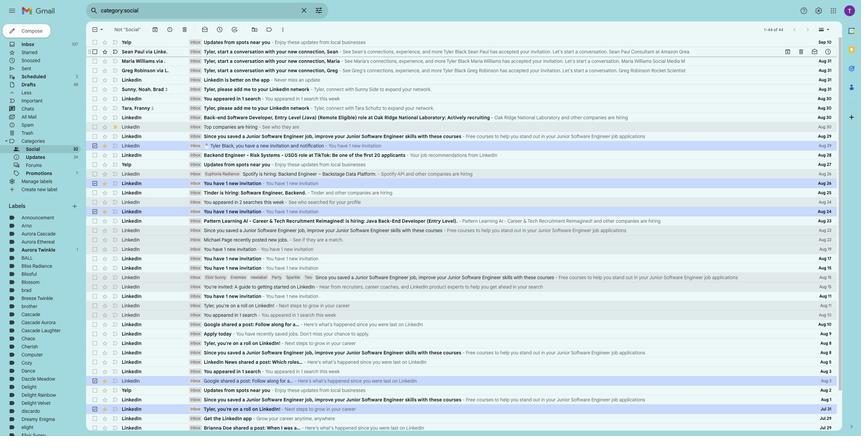 Task type: vqa. For each thing, say whether or not it's contained in the screenshot.


Task type: locate. For each thing, give the bounding box(es) containing it.
yelp for aug 2
[[122, 388, 132, 394]]

is left better
[[225, 77, 229, 83]]

1 vertical spatial inbox you have 1 new invitation - you have 1 new invitation ͏ ͏ ͏ ͏ ͏ ͏ ͏ ͏ ͏ ͏ ͏ ͏ ͏ ͏ ͏ ͏ ͏ ͏ ͏ ͏ ͏ ͏ ͏ ͏ ͏ ͏ ͏ ͏ ͏ ͏ ͏ ͏ ͏ ͏ ͏ ͏ ͏ ͏ ͏ ͏ ͏ ͏ ͏ ͏ ͏ ͏ ͏ ͏ ͏ ͏ ͏ ͏ ͏ ͏ ͏ ͏ ͏ ͏ ͏ ͏ ͏ ͏ ͏ ͏ ͏ ͏ ͏ ͏ ͏ ͏ ͏ ͏ ͏ ͏ ͏ ͏ ͏ ͏ ͏ ͏ ͏ ͏ ͏ ͏ ͏ ͏ ͏ ͏
[[191, 209, 425, 215]]

1 robinson from the left
[[134, 68, 156, 74]]

connections, for sean's
[[368, 49, 395, 55]]

social
[[653, 58, 666, 64], [26, 146, 40, 153]]

back-
[[204, 115, 218, 121], [379, 218, 392, 225]]

1 google from the top
[[204, 322, 220, 328]]

inbox michael page recently posted new jobs. - see if they are a match. ‌ ‌ ‌ ‌ ‌ ‌ ‌ ‌ ‌ ‌ ‌ ‌ ‌ ‌ ‌ ‌ ‌ ‌ ‌ ‌ ‌ ‌ ‌ ‌ ‌ ‌ ‌ ‌ ‌ ‌ ‌ ‌ ‌ ‌ ‌ ‌ ‌ ‌ ‌ ‌ ‌ ‌ ‌ ‌ ‌ ‌ ‌ ‌ ‌ ‌ ‌ ‌ ‌ ‌ ‌ ‌ ‌ ‌ ‌ ‌ ‌ ‌ ‌ ‌ ‌ ‌ ‌ ‌
[[191, 237, 426, 243]]

1 jul 29 from the top
[[821, 417, 832, 422]]

national
[[399, 115, 418, 121], [518, 115, 536, 121]]

2 inbox you have 1 new invitation - you have 1 new invitation ͏ ͏ ͏ ͏ ͏ ͏ ͏ ͏ ͏ ͏ ͏ ͏ ͏ ͏ ͏ ͏ ͏ ͏ ͏ ͏ ͏ ͏ ͏ ͏ ͏ ͏ ͏ ͏ ͏ ͏ ͏ ͏ ͏ ͏ ͏ ͏ ͏ ͏ ͏ ͏ ͏ ͏ ͏ ͏ ͏ ͏ ͏ ͏ ͏ ͏ ͏ ͏ ͏ ͏ ͏ ͏ ͏ ͏ ͏ ͏ ͏ ͏ ͏ ͏ ͏ ͏ ͏ from the top
[[191, 256, 400, 262]]

2 local from the top
[[331, 162, 341, 168]]

has for robinson
[[500, 68, 508, 74]]

tinder down euphoria
[[204, 190, 219, 196]]

0 horizontal spatial oak
[[374, 115, 384, 121]]

1 vertical spatial me
[[244, 105, 251, 111]]

1 vertical spatial social
[[26, 146, 40, 153]]

2 vertical spatial invitation.
[[541, 68, 562, 74]]

0 vertical spatial you're
[[216, 303, 229, 309]]

8 up 5
[[830, 351, 832, 356]]

experience, for maria's
[[399, 58, 424, 64]]

delete image
[[181, 26, 188, 33]]

3 up aug 2
[[830, 379, 832, 384]]

1 horizontal spatial ai
[[499, 218, 504, 225]]

0 vertical spatial miss
[[288, 77, 298, 83]]

0 vertical spatial next
[[279, 303, 289, 309]]

aug 31
[[820, 59, 832, 64], [820, 68, 832, 73], [820, 77, 832, 82], [820, 87, 832, 92]]

2 google from the top
[[204, 379, 219, 385]]

4 31 from the top
[[828, 87, 832, 92]]

main content
[[86, 22, 843, 437]]

labels heading
[[9, 203, 71, 210]]

1 vertical spatial businesses͏‌
[[342, 162, 366, 168]]

updates for aug 27
[[301, 162, 319, 168]]

0 vertical spatial radiance
[[223, 172, 240, 177]]

cascade link
[[22, 312, 40, 318]]

2 ridge from the left
[[505, 115, 517, 121]]

inbox tyler, you're on a roll on linkedin! - next steps to grow in your career‌ ‌ ‌ ‌ ‌ ‌ ‌ ‌ ‌ ‌ ‌ ‌ ‌ ‌ ‌ ‌ ‌ ‌ ‌ ‌ ‌ ‌ ‌ ‌ ‌ ‌ ‌ ‌ ‌ ‌ ‌ ‌ ‌ ‌ ‌ ‌ ‌ ‌ ‌ ‌ ‌ ‌ ‌ ‌ ‌ ‌ ‌ ‌ ‌ ‌ ‌ ‌ ‌ ‌ ‌ ‌ ‌ ‌ ‌ ‌ ‌ ‌ ‌ ‌ up "anytime,"
[[191, 407, 432, 413]]

level
[[289, 115, 301, 121]]

2 vertical spatial conversation
[[234, 68, 264, 74]]

twinkle down ethereal
[[38, 247, 55, 254]]

2 8 from the top
[[830, 351, 832, 356]]

breeze twinkle
[[22, 296, 53, 302]]

0 vertical spatial 11
[[829, 294, 832, 299]]

near down move to icon
[[250, 39, 261, 45]]

24 for see who searched for your profile ͏ ͏ ͏ ͏ ͏ ͏ ͏ ͏ ͏ ͏ ͏ ͏ ͏ ͏ ͏ ͏ ͏ ͏ ͏ ͏ ͏ ͏ ͏ ͏ ͏ ͏ ͏ ͏ ͏ ͏ ͏ ͏ ͏ ͏ ͏ ͏ ͏ ͏ ͏ ͏ ͏ ͏ ͏ ͏ ͏ ͏ ͏ ͏ ͏ ͏ ͏ ͏ ͏ ͏ ͏ ͏ ͏ ͏ ͏ ͏ ͏ ͏ ͏
[[828, 200, 832, 205]]

expand for side
[[386, 87, 402, 93]]

2 aug 22 from the top
[[820, 238, 832, 243]]

next for aug 11
[[279, 303, 289, 309]]

grow down inbox apply today - you have recently saved jobs. don't miss your chance to apply. ‌ ‌ ‌ ‌ ‌ ‌ ‌ ‌ ‌ ‌ ‌ ‌ ‌ ‌ ‌ ‌ ‌ ‌ ‌ ‌ ‌ ‌ ‌ ‌ ‌ ‌ ‌ ‌ ‌ ‌ ‌ ‌ ‌ ‌ ‌ ‌ ‌ ‌ ‌ ‌ ‌ ‌ ‌ ‌ ‌ ‌ ‌ ‌ ‌
[[315, 341, 325, 347]]

happened up chance
[[334, 322, 356, 328]]

inbox you appeared in 1 search - you appeared in 1 search this week ͏ ͏ ͏ ͏ ͏ ͏ ͏ ͏ ͏ ͏ ͏ ͏ ͏ ͏ ͏ ͏ ͏ ͏ ͏ ͏ ͏ ͏ ͏ ͏ ͏ ͏ ͏ ͏ ͏ ͏ ͏ ͏ ͏ ͏ ͏ ͏ ͏ ͏ ͏ ͏ ͏ ͏ ͏ ͏ ͏ ͏ ͏ ͏ ͏ ͏ ͏ ͏ ͏ ͏ ͏ ͏ ͏ ͏ ͏ ͏ ͏ ͏ ͏ for aug 10
[[191, 313, 412, 319]]

dazzle
[[22, 377, 36, 383]]

3 inbox you appeared in 1 search - you appeared in 1 search this week ͏ ͏ ͏ ͏ ͏ ͏ ͏ ͏ ͏ ͏ ͏ ͏ ͏ ͏ ͏ ͏ ͏ ͏ ͏ ͏ ͏ ͏ ͏ ͏ ͏ ͏ ͏ ͏ ͏ ͏ ͏ ͏ ͏ ͏ ͏ ͏ ͏ ͏ ͏ ͏ ͏ ͏ ͏ ͏ ͏ ͏ ͏ ͏ ͏ ͏ ͏ ͏ ͏ ͏ ͏ ͏ ͏ ͏ ͏ ͏ ͏ ͏ ͏ from the top
[[191, 369, 416, 375]]

labels navigation
[[0, 22, 86, 437]]

backend
[[204, 153, 224, 159], [279, 171, 297, 177]]

3 right brad
[[165, 87, 168, 92]]

0 vertical spatial connect
[[327, 87, 344, 93]]

1 vertical spatial connection,
[[299, 58, 326, 64]]

0 vertical spatial 10
[[828, 40, 832, 45]]

0 vertical spatial along
[[271, 322, 284, 328]]

toolbar inside row
[[782, 48, 836, 55]]

job, for aug 22
[[298, 228, 306, 234]]

more for sean
[[432, 49, 443, 55]]

national left laboratory
[[518, 115, 536, 121]]

expand right side
[[386, 87, 402, 93]]

scheduled link
[[22, 74, 46, 80]]

since for aug 1
[[204, 398, 217, 404]]

1 vertical spatial local
[[331, 162, 341, 168]]

1 horizontal spatial back-
[[379, 218, 392, 225]]

3 inbox you have 1 new invitation - you have 1 new invitation ͏ ͏ ͏ ͏ ͏ ͏ ͏ ͏ ͏ ͏ ͏ ͏ ͏ ͏ ͏ ͏ ͏ ͏ ͏ ͏ ͏ ͏ ͏ ͏ ͏ ͏ ͏ ͏ ͏ ͏ ͏ ͏ ͏ ͏ ͏ ͏ ͏ ͏ ͏ ͏ ͏ ͏ ͏ ͏ ͏ ͏ ͏ ͏ ͏ ͏ ͏ ͏ ͏ ͏ ͏ ͏ ͏ ͏ ͏ ͏ ͏ ͏ ͏ ͏ ͏ ͏ ͏ from the top
[[191, 266, 400, 272]]

discardo link
[[22, 409, 40, 415]]

enjoy for aug 2
[[275, 388, 287, 394]]

0 horizontal spatial ai
[[243, 218, 248, 225]]

8 row from the top
[[86, 104, 838, 113]]

social link
[[26, 146, 40, 153]]

updates up euphoria
[[204, 162, 223, 168]]

24 down 25
[[828, 200, 832, 205]]

conversation.
[[580, 49, 608, 55], [592, 58, 621, 64], [590, 68, 618, 74]]

radiance inside row
[[223, 172, 240, 177]]

None checkbox
[[92, 26, 98, 33], [92, 48, 98, 55], [92, 67, 98, 74], [92, 77, 98, 83], [92, 105, 98, 112], [92, 114, 98, 121], [92, 124, 98, 131], [92, 143, 98, 149], [92, 237, 98, 244], [92, 256, 98, 263], [92, 275, 98, 281], [92, 294, 98, 300], [92, 312, 98, 319], [92, 331, 98, 338], [92, 341, 98, 347], [92, 378, 98, 385], [92, 397, 98, 404], [92, 426, 98, 432], [92, 26, 98, 33], [92, 48, 98, 55], [92, 67, 98, 74], [92, 77, 98, 83], [92, 105, 98, 112], [92, 114, 98, 121], [92, 124, 98, 131], [92, 143, 98, 149], [92, 237, 98, 244], [92, 256, 98, 263], [92, 275, 98, 281], [92, 294, 98, 300], [92, 312, 98, 319], [92, 331, 98, 338], [92, 341, 98, 347], [92, 378, 98, 385], [92, 397, 98, 404], [92, 426, 98, 432]]

0 vertical spatial black
[[455, 49, 467, 55]]

businesses͏‌ for aug 2
[[342, 388, 366, 394]]

1 vertical spatial aug 11
[[821, 304, 832, 309]]

linkedin! up which
[[259, 341, 281, 347]]

black down inbox tyler, start a conversation with your new connection, maria - see maria's connections, experience, and more tyler black maria williams has accepted your invitation. let's start a conversation. maria williams social media m
[[455, 68, 467, 74]]

1 greg from the left
[[122, 68, 133, 74]]

3 businesses͏‌ from the top
[[342, 388, 366, 394]]

trash
[[22, 130, 33, 136]]

2 ai from the left
[[499, 218, 504, 225]]

sunny , noah , brad 3
[[122, 86, 168, 92]]

java
[[366, 218, 377, 225]]

2 vertical spatial accepted
[[509, 68, 529, 74]]

inbox you have 1 new invitation - you have 1 new invitation ͏ ͏ ͏ ͏ ͏ ͏ ͏ ͏ ͏ ͏ ͏ ͏ ͏ ͏ ͏ ͏ ͏ ͏ ͏ ͏ ͏ ͏ ͏ ͏ ͏ ͏ ͏ ͏ ͏ ͏ ͏ ͏ ͏ ͏ ͏ ͏ ͏ ͏ ͏ ͏ ͏ ͏ ͏ ͏ ͏ ͏ ͏ ͏ ͏ ͏ ͏ ͏ ͏ ͏ ͏ ͏ ͏ ͏ ͏ ͏ ͏ ͏ ͏ ͏ ͏ ͏ ͏
[[191, 247, 395, 253], [191, 256, 400, 262], [191, 266, 400, 272], [191, 294, 400, 300]]

1 horizontal spatial reimagined!
[[567, 218, 593, 225]]

4 row from the top
[[86, 66, 838, 75]]

career‌ up inbox google shared a post: follow along for a… - here's what's happened since you were last on linkedin ͏ ͏ ͏ ͏ ͏ ͏ ͏ ͏ ͏ ͏ ͏ ͏ ͏ ͏ ͏ ͏ ͏ ͏ ͏ ͏ ͏ ͏ ͏ ͏ ͏ ͏ ͏ ͏ ͏ ͏ ͏ ͏ ͏ ͏ ͏ ͏ ͏ ͏ ͏ ͏ ͏ ͏ ͏ ͏ ͏ ͏ ͏ ͏ ͏ ͏ ͏ ͏ ͏
[[336, 303, 350, 309]]

start
[[218, 49, 229, 55], [565, 49, 575, 55], [218, 58, 229, 64], [577, 58, 587, 64], [218, 68, 229, 74], [574, 68, 585, 74]]

0 vertical spatial add
[[234, 87, 243, 93]]

inbox get the linkedin app - grow your career anytime, anywhere ‌ ‌ ‌ ‌ ‌ ‌ ‌ ‌ ‌ ‌ ‌ ‌ ‌ ‌ ‌ ‌ ‌ ‌ ‌ ‌ ‌ ‌ ‌ ‌ ‌ ‌ ‌ ‌ ‌ ‌ ‌ ‌ ‌ ‌ ‌ ‌ ‌ ‌ ‌ ‌ ‌ ‌ ‌ ‌ ‌ ‌ ‌ ‌ ‌ ‌ ‌ ‌ ‌ ‌ ‌ ‌ ‌ ‌ ‌ ‌ ‌ ‌ ‌
[[191, 416, 411, 423]]

trash link
[[22, 130, 33, 136]]

0 horizontal spatial radiance
[[33, 264, 52, 270]]

4 sean from the left
[[610, 49, 620, 55]]

33 row from the top
[[86, 339, 838, 349]]

1 vertical spatial expand
[[388, 105, 404, 111]]

32 row from the top
[[86, 330, 838, 339]]

app left grow at the left bottom of page
[[243, 416, 252, 423]]

update
[[305, 77, 321, 83]]

24 for you have 1 new invitation ͏ ͏ ͏ ͏ ͏ ͏ ͏ ͏ ͏ ͏ ͏ ͏ ͏ ͏ ͏ ͏ ͏ ͏ ͏ ͏ ͏ ͏ ͏ ͏ ͏ ͏ ͏ ͏ ͏ ͏ ͏ ͏ ͏ ͏ ͏ ͏ ͏ ͏ ͏ ͏ ͏ ͏ ͏ ͏ ͏ ͏ ͏ ͏ ͏ ͏ ͏ ͏ ͏ ͏ ͏ ͏ ͏ ͏ ͏ ͏ ͏ ͏ ͏ ͏ ͏ ͏ ͏ ͏ ͏ ͏ ͏ ͏ ͏ ͏ ͏ ͏ ͏ ͏ ͏ ͏ ͏ ͏ ͏ ͏ ͏ ͏ ͏ ͏
[[827, 209, 832, 214]]

inbox inside inbox tinder is hiring: software engineer, backend. - tinder and other companies are hiring ͏ ͏ ͏ ͏ ͏ ͏ ͏ ͏ ͏ ͏ ͏ ͏ ͏ ͏ ͏ ͏ ͏ ͏ ͏ ͏ ͏ ͏ ͏ ͏ ͏ ͏ ͏ ͏ ͏ ͏ ͏ ͏ ͏ ͏ ͏ ͏ ͏ ͏ ͏ ͏ ͏ ͏ ͏ ͏ ͏ ͏ ͏ ͏ ͏ ͏ ͏ ͏ ͏ ͏ ͏ ͏ ͏ ͏ ͏ ͏ ͏
[[191, 191, 201, 196]]

1 horizontal spatial 44
[[779, 27, 784, 32]]

row containing tara
[[86, 104, 838, 113]]

27
[[828, 162, 832, 167]]

inbox updates from spots near you - enjoy these updates from local businesses͏‌ ͏‌ ͏‌ ͏‌ ͏‌ ͏‌ ͏‌ ͏‌ ͏‌ ͏‌ ͏‌ ͏‌ ͏‌ ͏‌ ͏‌ ͏‌ ͏‌ ͏‌ ͏‌ ͏‌ ͏‌ ͏‌ ͏‌ ͏‌ ͏‌ ͏‌ ͏‌ ͏‌ ͏‌ ͏‌ ͏‌ ͏‌ ͏‌ ͏‌ ͏‌ ͏‌ ͏‌ ͏‌ ͏‌ ͏‌
[[191, 39, 413, 45], [191, 162, 413, 168], [191, 388, 413, 394]]

1 enjoy from the top
[[275, 39, 287, 45]]

what's up inbox apply today - you have recently saved jobs. don't miss your chance to apply. ‌ ‌ ‌ ‌ ‌ ‌ ‌ ‌ ‌ ‌ ‌ ‌ ‌ ‌ ‌ ‌ ‌ ‌ ‌ ‌ ‌ ‌ ‌ ‌ ‌ ‌ ‌ ‌ ‌ ‌ ‌ ‌ ‌ ‌ ‌ ‌ ‌ ‌ ‌ ‌ ‌ ‌ ‌ ‌ ‌ ‌ ‌ ‌ ‌
[[319, 322, 333, 328]]

1 horizontal spatial spotify
[[381, 171, 397, 177]]

1 vertical spatial connections,
[[371, 58, 398, 64]]

5 31 from the top
[[828, 407, 832, 412]]

0 horizontal spatial ,
[[132, 105, 133, 111]]

1 horizontal spatial career
[[366, 284, 379, 291]]

jul
[[821, 407, 827, 412], [821, 417, 826, 422], [821, 426, 826, 431]]

near for aug 2
[[250, 388, 261, 394]]

linkedin! for aug 8
[[259, 341, 281, 347]]

1 inbox since you saved a junior software engineer job, improve your junior software engineer skills with these courses - free courses to help you stand out in your junior software engineer job applications ͏ ͏ ͏ ͏ ͏ ͏ ͏ ͏ ͏ ͏ ͏ ͏ ͏ ͏ ͏ ͏ ͏ ͏ ͏ ͏ ͏ ͏ ͏ ͏ ͏ ͏ ͏ ͏ ͏ ͏ ͏ ͏ ͏ ͏ ͏ ͏ ͏ ͏ from the top
[[191, 134, 692, 140]]

0 vertical spatial 24
[[828, 200, 832, 205]]

tyler up inbox tyler, start a conversation with your new connection, maria - see maria's connections, experience, and more tyler black maria williams has accepted your invitation. let's start a conversation. maria williams social media m
[[444, 49, 454, 55]]

1
[[765, 27, 766, 32], [242, 96, 244, 102], [301, 96, 303, 102], [349, 143, 351, 149], [226, 181, 228, 187], [286, 181, 288, 187], [226, 209, 228, 215], [286, 209, 288, 215], [224, 247, 226, 253], [281, 247, 283, 253], [77, 248, 78, 253], [226, 256, 228, 262], [286, 256, 288, 262], [226, 266, 228, 272], [286, 266, 288, 272], [226, 294, 228, 300], [286, 294, 288, 300], [240, 313, 241, 319], [297, 313, 299, 319], [242, 369, 244, 375], [301, 369, 303, 375], [831, 398, 832, 403]]

2 sean from the left
[[327, 49, 339, 55]]

black down inbox tyler, start a conversation with your new connection, sean - see sean's connections, experience, and more tyler black sean paul has accepted your invitation. let's start a conversation. sean paul consultant at amazon grea
[[458, 58, 470, 64]]

delight rainbow link
[[22, 393, 56, 399]]

1 please from the top
[[218, 87, 233, 93]]

2 44 from the left
[[779, 27, 784, 32]]

0 horizontal spatial app
[[243, 416, 252, 423]]

2 connect from the top
[[327, 105, 344, 111]]

expand right schultz
[[388, 105, 404, 111]]

aug 3 down aug 5
[[821, 370, 832, 375]]

job, down inbox apply today - you have recently saved jobs. don't miss your chance to apply. ‌ ‌ ‌ ‌ ‌ ‌ ‌ ‌ ‌ ‌ ‌ ‌ ‌ ‌ ‌ ‌ ‌ ‌ ‌ ‌ ‌ ‌ ‌ ‌ ‌ ‌ ‌ ‌ ‌ ‌ ‌ ‌ ‌ ‌ ‌ ‌ ‌ ‌ ‌ ‌ ‌ ‌ ‌ ‌ ‌ ‌ ‌ ‌ ‌
[[305, 350, 314, 357]]

row containing sean paul via linke.
[[86, 47, 838, 57]]

steps for aug 8
[[296, 341, 308, 347]]

1 career from the left
[[253, 218, 269, 225]]

0 vertical spatial inbox tyler, you're on a roll on linkedin! - next steps to grow in your career‌ ‌ ‌ ‌ ‌ ‌ ‌ ‌ ‌ ‌ ‌ ‌ ‌ ‌ ‌ ‌ ‌ ‌ ‌ ‌ ‌ ‌ ‌ ‌ ‌ ‌ ‌ ‌ ‌ ‌ ‌ ‌ ‌ ‌ ‌ ‌ ‌ ‌ ‌ ‌ ‌ ‌ ‌ ‌ ‌ ‌ ‌ ‌ ‌ ‌ ‌ ‌ ‌ ‌ ‌ ‌ ‌ ‌ ‌ ‌ ‌ ‌ ‌ ‌
[[191, 303, 426, 309]]

improve up product
[[419, 275, 436, 281]]

0 horizontal spatial spotify
[[243, 171, 258, 177]]

0 vertical spatial aug 3
[[821, 370, 832, 375]]

1 8 from the top
[[830, 341, 832, 346]]

product
[[430, 284, 447, 291]]

2 vertical spatial conversation.
[[590, 68, 618, 74]]

updates down 'tiktok:' at the top of the page
[[301, 162, 319, 168]]

3 connection, from the top
[[299, 68, 326, 74]]

since for aug 22
[[204, 228, 216, 234]]

coaches,
[[381, 284, 400, 291]]

next for aug 8
[[285, 341, 295, 347]]

network
[[291, 87, 310, 93], [291, 105, 310, 111]]

inbox updates from spots near you - enjoy these updates from local businesses͏‌ ͏‌ ͏‌ ͏‌ ͏‌ ͏‌ ͏‌ ͏‌ ͏‌ ͏‌ ͏‌ ͏‌ ͏‌ ͏‌ ͏‌ ͏‌ ͏‌ ͏‌ ͏‌ ͏‌ ͏‌ ͏‌ ͏‌ ͏‌ ͏‌ ͏‌ ͏‌ ͏‌ ͏‌ ͏‌ ͏‌ ͏‌ ͏‌ ͏‌ ͏‌ ͏‌ ͏‌ ͏‌ ͏‌ ͏‌ down more image
[[191, 39, 413, 45]]

job, for aug 29
[[305, 134, 314, 140]]

saved up page
[[226, 228, 239, 234]]

1 horizontal spatial of
[[774, 27, 778, 32]]

connections, up maria's
[[368, 49, 395, 55]]

aug 24 for you have 1 new invitation ͏ ͏ ͏ ͏ ͏ ͏ ͏ ͏ ͏ ͏ ͏ ͏ ͏ ͏ ͏ ͏ ͏ ͏ ͏ ͏ ͏ ͏ ͏ ͏ ͏ ͏ ͏ ͏ ͏ ͏ ͏ ͏ ͏ ͏ ͏ ͏ ͏ ͏ ͏ ͏ ͏ ͏ ͏ ͏ ͏ ͏ ͏ ͏ ͏ ͏ ͏ ͏ ͏ ͏ ͏ ͏ ͏ ͏ ͏ ͏ ͏ ͏ ͏ ͏ ͏ ͏ ͏ ͏ ͏ ͏ ͏ ͏ ͏ ͏ ͏ ͏ ͏ ͏ ͏ ͏ ͏ ͏ ͏ ͏ ͏ ͏ ͏ ͏
[[819, 209, 832, 214]]

spots up euphoria radiance
[[236, 162, 249, 168]]

cascade down cascade 'link'
[[22, 320, 40, 326]]

2 vertical spatial near
[[250, 388, 261, 394]]

more for maria
[[435, 58, 446, 64]]

7
[[76, 171, 78, 176]]

along down which
[[267, 379, 279, 385]]

aurora up ball link
[[22, 247, 37, 254]]

network. down inbox tyler, start a conversation with your new connection, greg - see greg's connections, experience, and more tyler black greg robinson has accepted your invitation. let's start a conversation. greg robinson rocket scientist on the top
[[413, 87, 432, 93]]

page
[[222, 237, 233, 243]]

from right the "recommendations"
[[469, 153, 479, 159]]

0 vertical spatial conversation
[[234, 49, 264, 55]]

row
[[86, 38, 838, 47], [86, 47, 838, 57], [86, 57, 838, 66], [86, 66, 838, 75], [86, 75, 838, 85], [86, 85, 838, 94], [86, 94, 838, 104], [86, 104, 838, 113], [86, 113, 838, 123], [86, 123, 838, 132], [86, 132, 838, 141], [86, 141, 838, 151], [86, 151, 838, 160], [86, 160, 838, 170], [86, 170, 838, 179], [86, 179, 838, 189], [86, 189, 838, 198], [86, 198, 838, 207], [86, 207, 838, 217], [86, 217, 838, 226], [86, 226, 838, 236], [86, 236, 838, 245], [86, 245, 838, 255], [86, 255, 838, 264], [86, 264, 838, 273], [86, 273, 838, 283], [86, 283, 838, 292], [86, 292, 838, 302], [86, 302, 838, 311], [86, 311, 838, 321], [86, 321, 838, 330], [86, 330, 838, 339], [86, 339, 838, 349], [86, 349, 838, 358], [86, 358, 838, 368], [86, 368, 838, 377], [86, 377, 838, 386], [86, 386, 838, 396], [86, 396, 838, 405], [86, 405, 838, 415], [86, 415, 838, 424], [86, 424, 838, 434]]

1 horizontal spatial they
[[307, 237, 316, 243]]

2 inbox tyler, you're on a roll on linkedin! - next steps to grow in your career‌ ‌ ‌ ‌ ‌ ‌ ‌ ‌ ‌ ‌ ‌ ‌ ‌ ‌ ‌ ‌ ‌ ‌ ‌ ‌ ‌ ‌ ‌ ‌ ‌ ‌ ‌ ‌ ‌ ‌ ‌ ‌ ‌ ‌ ‌ ‌ ‌ ‌ ‌ ‌ ‌ ‌ ‌ ‌ ‌ ‌ ‌ ‌ ‌ ‌ ‌ ‌ ‌ ‌ ‌ ‌ ‌ ‌ ‌ ‌ ‌ ‌ ‌ ‌ from the top
[[191, 341, 432, 347]]

3 inbox tyler, you're on a roll on linkedin! - next steps to grow in your career‌ ‌ ‌ ‌ ‌ ‌ ‌ ‌ ‌ ‌ ‌ ‌ ‌ ‌ ‌ ‌ ‌ ‌ ‌ ‌ ‌ ‌ ‌ ‌ ‌ ‌ ‌ ‌ ‌ ‌ ‌ ‌ ‌ ‌ ‌ ‌ ‌ ‌ ‌ ‌ ‌ ‌ ‌ ‌ ‌ ‌ ‌ ‌ ‌ ‌ ‌ ‌ ‌ ‌ ‌ ‌ ‌ ‌ ‌ ‌ ‌ ‌ ‌ ‌ from the top
[[191, 407, 432, 413]]

0 horizontal spatial social
[[26, 146, 40, 153]]

25
[[828, 191, 832, 196]]

1 vertical spatial a…
[[287, 379, 293, 385]]

inbox you have 1 new invitation - you have 1 new invitation ͏ ͏ ͏ ͏ ͏ ͏ ͏ ͏ ͏ ͏ ͏ ͏ ͏ ͏ ͏ ͏ ͏ ͏ ͏ ͏ ͏ ͏ ͏ ͏ ͏ ͏ ͏ ͏ ͏ ͏ ͏ ͏ ͏ ͏ ͏ ͏ ͏ ͏ ͏ ͏ ͏ ͏ ͏ ͏ ͏ ͏ ͏ ͏ ͏ ͏ ͏ ͏ ͏ ͏ ͏ ͏ ͏ ͏ ͏ ͏ ͏ ͏ ͏ ͏ ͏ ͏ ͏ ͏ ͏ ͏ ͏ ͏ ͏ ͏ ͏ ͏ ͏ ͏ ͏ ͏ ͏ ͏ ͏ ͏ ͏ ͏ ͏ ͏ for aug 26
[[191, 181, 425, 187]]

27 row from the top
[[86, 283, 838, 292]]

inbox since you saved a junior software engineer job, improve your junior software engineer skills with these courses - free courses to help you stand out in your junior software engineer job applications ͏ ͏ ͏ ͏ ͏ ͏ ͏ ͏ ͏ ͏ ͏ ͏ ͏ ͏ ͏ ͏ ͏ ͏ ͏ ͏ ͏ ͏ ͏ ͏ ͏ ͏ ͏ ͏ ͏ ͏ ͏ ͏ ͏ ͏ ͏ ͏ ͏ ͏ for aug 29
[[191, 134, 692, 140]]

grow for aug 8
[[315, 341, 325, 347]]

inbox updates from spots near you - enjoy these updates from local businesses͏‌ ͏‌ ͏‌ ͏‌ ͏‌ ͏‌ ͏‌ ͏‌ ͏‌ ͏‌ ͏‌ ͏‌ ͏‌ ͏‌ ͏‌ ͏‌ ͏‌ ͏‌ ͏‌ ͏‌ ͏‌ ͏‌ ͏‌ ͏‌ ͏‌ ͏‌ ͏‌ ͏‌ ͏‌ ͏‌ ͏‌ ͏‌ ͏‌ ͏‌ ͏‌ ͏‌ ͏‌ ͏‌ ͏‌ ͏‌ for aug 27
[[191, 162, 413, 168]]

steps down the don't
[[296, 341, 308, 347]]

0 vertical spatial expand
[[386, 87, 402, 93]]

aurora up aurora twinkle link
[[22, 239, 36, 245]]

connect
[[327, 87, 344, 93], [327, 105, 344, 111]]

more down inbox tyler, start a conversation with your new connection, maria - see maria's connections, experience, and more tyler black maria williams has accepted your invitation. let's start a conversation. maria williams social media m
[[431, 68, 442, 74]]

since for aug 29
[[204, 134, 217, 140]]

appeared up today
[[213, 313, 234, 319]]

please for ,
[[218, 87, 233, 93]]

, for franny
[[132, 105, 133, 111]]

cascade laughter
[[22, 328, 61, 334]]

3 williams from the left
[[635, 58, 652, 64]]

0 horizontal spatial williams
[[136, 58, 155, 64]]

tyler,
[[204, 49, 216, 55], [204, 58, 216, 64], [204, 68, 216, 74], [204, 87, 216, 93], [314, 87, 325, 93], [204, 105, 216, 111], [314, 105, 325, 111], [204, 303, 215, 309], [204, 341, 216, 347], [204, 407, 216, 413]]

0 vertical spatial google
[[204, 322, 220, 328]]

happened
[[334, 322, 356, 328], [338, 360, 359, 366], [328, 379, 350, 385], [335, 426, 357, 432]]

2 horizontal spatial hiring:
[[351, 218, 365, 225]]

2 horizontal spatial at
[[656, 49, 660, 55]]

radiance for euphoria radiance
[[223, 172, 240, 177]]

8
[[830, 341, 832, 346], [830, 351, 832, 356]]

linke.
[[154, 49, 168, 55]]

tara left schultz
[[355, 105, 365, 111]]

1 vertical spatial 24
[[827, 209, 832, 214]]

3 row from the top
[[86, 57, 838, 66]]

get
[[490, 284, 497, 291]]

1 vertical spatial linkedin!
[[259, 341, 281, 347]]

media
[[667, 58, 681, 64]]

tech
[[274, 218, 285, 225], [528, 218, 538, 225]]

job, up notification
[[305, 134, 314, 140]]

inbox since you saved a junior software engineer job, improve your junior software engineer skills with these courses - free courses to help you stand out in your junior software engineer job applications ͏ ͏ ͏ ͏ ͏ ͏ ͏ ͏ ͏ ͏ ͏ ͏ ͏ ͏ ͏ ͏ ͏ ͏ ͏ ͏ ͏ ͏ ͏ ͏ ͏ ͏ ͏ ͏ ͏ ͏ ͏ ͏ ͏ ͏ ͏ ͏ ͏ ͏ for aug 1
[[191, 398, 692, 404]]

google
[[204, 322, 220, 328], [204, 379, 219, 385]]

1 26 from the top
[[828, 172, 832, 177]]

role down schultz
[[358, 115, 367, 121]]

26
[[828, 172, 832, 177], [828, 181, 832, 186]]

3 for you appeared in 1 search this week ͏ ͏ ͏ ͏ ͏ ͏ ͏ ͏ ͏ ͏ ͏ ͏ ͏ ͏ ͏ ͏ ͏ ͏ ͏ ͏ ͏ ͏ ͏ ͏ ͏ ͏ ͏ ͏ ͏ ͏ ͏ ͏ ͏ ͏ ͏ ͏ ͏ ͏ ͏ ͏ ͏ ͏ ͏ ͏ ͏ ͏ ͏ ͏ ͏ ͏ ͏ ͏ ͏ ͏ ͏ ͏ ͏ ͏ ͏ ͏ ͏ ͏ ͏
[[830, 370, 832, 375]]

31 for next steps to grow in your career‌ ‌ ‌ ‌ ‌ ‌ ‌ ‌ ‌ ‌ ‌ ‌ ‌ ‌ ‌ ‌ ‌ ‌ ‌ ‌ ‌ ‌ ‌ ‌ ‌ ‌ ‌ ‌ ‌ ‌ ‌ ‌ ‌ ‌ ‌ ‌ ‌ ‌ ‌ ‌ ‌ ‌ ‌ ‌ ‌ ‌ ‌ ‌ ‌ ‌ ‌ ‌ ‌ ‌ ‌ ‌ ‌ ‌ ‌ ‌ ‌ ‌ ‌ ‌
[[828, 407, 832, 412]]

main content containing not "social"
[[86, 22, 843, 437]]

aug 22 down the "aug 23"
[[820, 228, 832, 233]]

0 vertical spatial inbox you have 1 new invitation - you have 1 new invitation ͏ ͏ ͏ ͏ ͏ ͏ ͏ ͏ ͏ ͏ ͏ ͏ ͏ ͏ ͏ ͏ ͏ ͏ ͏ ͏ ͏ ͏ ͏ ͏ ͏ ͏ ͏ ͏ ͏ ͏ ͏ ͏ ͏ ͏ ͏ ͏ ͏ ͏ ͏ ͏ ͏ ͏ ͏ ͏ ͏ ͏ ͏ ͏ ͏ ͏ ͏ ͏ ͏ ͏ ͏ ͏ ͏ ͏ ͏ ͏ ͏ ͏ ͏ ͏ ͏ ͏ ͏ ͏ ͏ ͏ ͏ ͏ ͏ ͏ ͏ ͏ ͏ ͏ ͏ ͏ ͏ ͏ ͏ ͏ ͏ ͏ ͏ ͏
[[191, 181, 425, 187]]

1 vertical spatial next
[[285, 341, 295, 347]]

2 add from the top
[[234, 105, 243, 111]]

your
[[276, 49, 287, 55], [521, 49, 530, 55], [276, 58, 287, 64], [533, 58, 542, 64], [276, 68, 287, 74], [530, 68, 540, 74], [258, 87, 269, 93], [403, 87, 412, 93], [258, 105, 269, 111], [405, 105, 415, 111], [335, 134, 345, 140], [547, 134, 556, 140], [337, 200, 346, 206], [326, 228, 335, 234], [528, 228, 537, 234], [437, 275, 447, 281], [640, 275, 649, 281], [518, 284, 528, 291], [325, 303, 335, 309], [324, 332, 333, 338], [332, 341, 341, 347], [335, 350, 345, 357], [547, 350, 556, 357], [335, 398, 345, 404], [547, 398, 556, 404], [332, 407, 341, 413], [269, 416, 279, 423]]

1 horizontal spatial radiance
[[223, 172, 240, 177]]

next up roles…
[[285, 341, 295, 347]]

yelp
[[122, 39, 132, 45], [122, 162, 132, 168], [122, 388, 132, 394]]

0 vertical spatial let's
[[553, 49, 563, 55]]

the right the get
[[214, 416, 221, 423]]

1 vertical spatial career‌
[[342, 341, 356, 347]]

pattern up the michael
[[204, 218, 221, 225]]

l.
[[165, 68, 169, 74]]

24 up 23
[[827, 209, 832, 214]]

google for here's what's happened since you were last on linkedin ͏ ͏ ͏ ͏ ͏ ͏ ͏ ͏ ͏ ͏ ͏ ͏ ͏ ͏ ͏ ͏ ͏ ͏ ͏ ͏ ͏ ͏ ͏ ͏ ͏ ͏ ͏ ͏ ͏ ͏ ͏ ͏ ͏ ͏ ͏ ͏ ͏ ͏ ͏ ͏ ͏ ͏ ͏ ͏ ͏ ͏ ͏ ͏ ͏ ͏ ͏ ͏ ͏
[[204, 322, 220, 328]]

network for tyler, connect with tara schultz to expand your network. ͏ ͏ ͏ ͏ ͏ ͏ ͏ ͏ ͏ ͏ ͏ ͏ ͏ ͏ ͏ ͏ ͏ ͏ ͏ ͏ ͏ ͏ ͏ ͏ ͏ ͏ ͏ ͏ ͏ ͏ ͏ ͏ ͏ ͏ ͏ ͏ ͏ ͏ ͏ ͏ ͏ ͏ ͏ ͏ ͏ ͏ ͏ ͏ ͏ ͏ ͏ ͏
[[291, 105, 310, 111]]

0 horizontal spatial tinder
[[204, 190, 219, 196]]

delight down delight link
[[22, 393, 37, 399]]

aurora for aurora cascade
[[22, 231, 36, 237]]

spotify down the risk
[[243, 171, 258, 177]]

radiance inside the labels navigation
[[33, 264, 52, 270]]

has for paul
[[490, 49, 498, 55]]

twinkle
[[38, 247, 55, 254], [37, 296, 53, 302]]

inbox inside inbox pattern learning ai - career & tech recruitment reimagined! is hiring: java back-end developer (entry level). - pattern learning ai - career & tech recruitment reimagined! and other companies are hiring ͏ ͏ ͏ ͏ ͏ ͏ ͏ ͏ ͏ ͏ ͏ ͏ ͏ ͏ ͏ ͏ ͏ ͏ ͏ ͏ ͏ ͏ ͏ ͏ ͏ ͏ ͏ ͏ ͏ ͏ ͏ ͏ ͏ ͏ ͏
[[191, 219, 201, 224]]

31 for see greg's connections, experience, and more tyler black greg robinson has accepted your invitation. let's start a conversation. greg robinson rocket scientist
[[828, 68, 832, 73]]

inbox inside the inbox backend engineer - risk systems - usds role at tiktok: be one of the first 20 applicants - your job recommendations from linkedin ͏ ͏ ͏ ͏ ͏ ͏ ͏ ͏ ͏ ͏ ͏ ͏ ͏ ͏ ͏ ͏ ͏ ͏ ͏ ͏ ͏ ͏ ͏ ͏ ͏ ͏ ͏ ͏ ͏ ͏ ͏ ͏ ͏ ͏ ͏ ͏ ͏ ͏ ͏ ͏ ͏ ͏ ͏ ͏ ͏ ͏ ͏ ͏ ͏ ͏ ͏ ͏ ͏ ͏ ͏ ͏ ͏ ͏ ͏ ͏ ͏
[[191, 153, 201, 158]]

2 tinder from the left
[[311, 190, 325, 196]]

0 vertical spatial of
[[774, 27, 778, 32]]

businesses͏‌ for aug 27
[[342, 162, 366, 168]]

you're for aug 8
[[218, 341, 232, 347]]

inbox you appeared in 1 search - you appeared in 1 search this week ͏ ͏ ͏ ͏ ͏ ͏ ͏ ͏ ͏ ͏ ͏ ͏ ͏ ͏ ͏ ͏ ͏ ͏ ͏ ͏ ͏ ͏ ͏ ͏ ͏ ͏ ͏ ͏ ͏ ͏ ͏ ͏ ͏ ͏ ͏ ͏ ͏ ͏ ͏ ͏ ͏ ͏ ͏ ͏ ͏ ͏ ͏ ͏ ͏ ͏ ͏ ͏ ͏ ͏ ͏ ͏ ͏ ͏ ͏ ͏ ͏ ͏ ͏ down an on the top left of page
[[191, 96, 416, 102]]

1 vertical spatial aug 22
[[820, 238, 832, 243]]

0 vertical spatial here's
[[304, 322, 318, 328]]

sunny
[[122, 86, 136, 92], [355, 87, 368, 93], [215, 275, 226, 280]]

3 inside sunny , noah , brad 3
[[165, 87, 168, 92]]

software
[[227, 115, 248, 121], [262, 134, 283, 140], [362, 134, 383, 140], [572, 134, 591, 140], [241, 190, 261, 196], [258, 228, 277, 234], [350, 228, 370, 234], [553, 228, 572, 234], [369, 275, 389, 281], [462, 275, 481, 281], [664, 275, 684, 281], [262, 350, 283, 357], [362, 350, 383, 357], [572, 350, 591, 357], [262, 398, 283, 404], [362, 398, 383, 404], [572, 398, 591, 404]]

2 vertical spatial experience,
[[396, 68, 421, 74]]

here's
[[298, 379, 312, 385]]

level).
[[443, 218, 458, 225]]

social down 'categories'
[[26, 146, 40, 153]]

drafts link
[[22, 82, 36, 88]]

if
[[302, 237, 305, 243]]

0 vertical spatial yelp
[[122, 39, 132, 45]]

2 22 from the top
[[828, 238, 832, 243]]

42 row from the top
[[86, 424, 838, 434]]

0 vertical spatial me
[[244, 87, 251, 93]]

1 connection, from the top
[[299, 49, 326, 55]]

announcement
[[22, 215, 54, 221]]

1 horizontal spatial social
[[653, 58, 666, 64]]

aug 5
[[821, 360, 832, 365]]

1 22 from the top
[[828, 228, 832, 233]]

inbox inside inbox linkedin news shared a post: which roles… - here's what's happened since you were last on linkedin ͏ ͏ ͏ ͏ ͏ ͏ ͏ ͏ ͏ ͏ ͏ ͏ ͏ ͏ ͏ ͏ ͏ ͏ ͏ ͏ ͏ ͏ ͏ ͏ ͏ ͏ ͏ ͏ ͏ ͏ ͏ ͏ ͏ ͏ ͏ ͏ ͏ ͏ ͏ ͏ ͏ ͏ ͏ ͏ ͏ ͏ ͏ ͏ ͏ ͏ ͏ ͏ ͏
[[191, 360, 201, 365]]

businesses͏‌ up the data
[[342, 162, 366, 168]]

2 vertical spatial 10
[[828, 323, 832, 328]]

conversation for tyler, start a conversation with your new connection, sean
[[234, 49, 264, 55]]

career‌
[[336, 303, 350, 309], [342, 341, 356, 347], [342, 407, 356, 413]]

the right better
[[252, 77, 260, 83]]

from down add to tasks icon
[[224, 39, 235, 45]]

tyler down inbox tyler, start a conversation with your new connection, maria - see maria's connections, experience, and more tyler black maria williams has accepted your invitation. let's start a conversation. maria williams social media m
[[443, 68, 454, 74]]

0 vertical spatial what's
[[319, 322, 333, 328]]

app left never
[[261, 77, 270, 83]]

0 horizontal spatial robinson
[[134, 68, 156, 74]]

1 vertical spatial 3
[[830, 370, 832, 375]]

hiring: left java
[[351, 218, 365, 225]]

row containing greg robinson via l.
[[86, 66, 838, 75]]

settings image
[[815, 7, 823, 15]]

happened down anywhere
[[335, 426, 357, 432]]

appeared down news
[[214, 369, 236, 375]]

spots
[[236, 39, 249, 45], [236, 162, 249, 168], [236, 388, 249, 394]]

inbox inside the "inbox you appeared in 2 searches this week - see who searched for your profile ͏ ͏ ͏ ͏ ͏ ͏ ͏ ͏ ͏ ͏ ͏ ͏ ͏ ͏ ͏ ͏ ͏ ͏ ͏ ͏ ͏ ͏ ͏ ͏ ͏ ͏ ͏ ͏ ͏ ͏ ͏ ͏ ͏ ͏ ͏ ͏ ͏ ͏ ͏ ͏ ͏ ͏ ͏ ͏ ͏ ͏ ͏ ͏ ͏ ͏ ͏ ͏ ͏ ͏ ͏ ͏ ͏ ͏ ͏ ͏ ͏ ͏ ͏"
[[191, 200, 201, 205]]

steps down "sparkle"
[[290, 303, 302, 309]]

inbox inside 'inbox tyler, please add me to your linkedin network - tyler, connect with tara schultz to expand your network. ͏ ͏ ͏ ͏ ͏ ͏ ͏ ͏ ͏ ͏ ͏ ͏ ͏ ͏ ͏ ͏ ͏ ͏ ͏ ͏ ͏ ͏ ͏ ͏ ͏ ͏ ͏ ͏ ͏ ͏ ͏ ͏ ͏ ͏ ͏ ͏ ͏ ͏ ͏ ͏ ͏ ͏ ͏ ͏ ͏ ͏ ͏ ͏ ͏ ͏ ͏ ͏'
[[191, 106, 201, 111]]

archive image
[[152, 26, 159, 33]]

aug 3 up aug 2
[[822, 379, 832, 384]]

stand for aug 22
[[501, 228, 513, 234]]

updates
[[301, 39, 319, 45], [301, 162, 319, 168], [301, 388, 319, 394]]

35 row from the top
[[86, 358, 838, 368]]

what's up what's at left bottom
[[322, 360, 336, 366]]

inbox inside inbox google shared a post: follow along for a… - here's what's happened since you were last on linkedin ͏ ͏ ͏ ͏ ͏ ͏ ͏ ͏ ͏ ͏ ͏ ͏ ͏ ͏ ͏ ͏ ͏ ͏ ͏ ͏ ͏ ͏ ͏ ͏ ͏ ͏ ͏ ͏ ͏ ͏ ͏ ͏ ͏ ͏ ͏ ͏ ͏ ͏ ͏ ͏ ͏ ͏ ͏ ͏ ͏ ͏ ͏ ͏ ͏ ͏ ͏ ͏ ͏ ͏ ͏ ͏ ͏ ͏ ͏ ͏ ͏ ͏ ͏ ͏ ͏ ͏ ͏ ͏ ͏
[[191, 379, 201, 384]]

25 row from the top
[[86, 264, 838, 273]]

inbox inside inbox brianna doe shared a post: when i was a… - here's what's happened since you were last on linkedin ͏ ͏ ͏ ͏ ͏ ͏ ͏ ͏ ͏ ͏ ͏ ͏ ͏ ͏ ͏ ͏ ͏ ͏ ͏ ͏ ͏ ͏ ͏ ͏ ͏ ͏ ͏ ͏ ͏ ͏ ͏ ͏ ͏ ͏ ͏ ͏ ͏ ͏ ͏ ͏ ͏ ͏ ͏ ͏ ͏ ͏ ͏ ͏ ͏ ͏ ͏ ͏ ͏
[[191, 426, 201, 431]]

2 vertical spatial the
[[214, 416, 221, 423]]

they down entry
[[282, 124, 291, 130]]

more down inbox tyler, start a conversation with your new connection, sean - see sean's connections, experience, and more tyler black sean paul has accepted your invitation. let's start a conversation. sean paul consultant at amazon grea
[[435, 58, 446, 64]]

2 oak from the left
[[495, 115, 504, 121]]

gmail image
[[22, 4, 58, 18]]

1 horizontal spatial ,
[[136, 86, 137, 92]]

spotify
[[243, 171, 258, 177], [381, 171, 397, 177]]

2 inside the tara , franny 2
[[152, 106, 154, 111]]

spotify left api
[[381, 171, 397, 177]]

jobs. left the don't
[[289, 332, 299, 338]]

None checkbox
[[92, 39, 98, 46], [92, 58, 98, 65], [92, 86, 98, 93], [92, 96, 98, 102], [92, 133, 98, 140], [92, 152, 98, 159], [92, 162, 98, 168], [92, 171, 98, 178], [92, 180, 98, 187], [92, 190, 98, 197], [92, 199, 98, 206], [92, 209, 98, 215], [92, 218, 98, 225], [92, 228, 98, 234], [92, 246, 98, 253], [92, 265, 98, 272], [92, 284, 98, 291], [92, 303, 98, 310], [92, 322, 98, 329], [92, 350, 98, 357], [92, 360, 98, 366], [92, 369, 98, 376], [92, 388, 98, 395], [92, 407, 98, 413], [92, 416, 98, 423], [92, 39, 98, 46], [92, 58, 98, 65], [92, 86, 98, 93], [92, 96, 98, 102], [92, 133, 98, 140], [92, 152, 98, 159], [92, 162, 98, 168], [92, 171, 98, 178], [92, 180, 98, 187], [92, 190, 98, 197], [92, 199, 98, 206], [92, 209, 98, 215], [92, 218, 98, 225], [92, 228, 98, 234], [92, 246, 98, 253], [92, 265, 98, 272], [92, 284, 98, 291], [92, 303, 98, 310], [92, 322, 98, 329], [92, 350, 98, 357], [92, 360, 98, 366], [92, 369, 98, 376], [92, 388, 98, 395], [92, 407, 98, 413], [92, 416, 98, 423]]

labels image
[[266, 26, 273, 33]]

updates inside the labels navigation
[[26, 155, 45, 161]]

from down 'tiktok:' at the top of the page
[[320, 162, 330, 168]]

aurora for aurora ethereal
[[22, 239, 36, 245]]

, left brad
[[151, 86, 152, 92]]

2 connection, from the top
[[299, 58, 326, 64]]

from down the advanced search options image
[[320, 39, 330, 45]]

29 row from the top
[[86, 302, 838, 311]]

2 me from the top
[[244, 105, 251, 111]]

2 vertical spatial connection,
[[299, 68, 326, 74]]

3 for here's what's happened since you were last on linkedin ͏ ͏ ͏ ͏ ͏ ͏ ͏ ͏ ͏ ͏ ͏ ͏ ͏ ͏ ͏ ͏ ͏ ͏ ͏ ͏ ͏ ͏ ͏ ͏ ͏ ͏ ͏ ͏ ͏ ͏ ͏ ͏ ͏ ͏ ͏ ͏ ͏ ͏ ͏ ͏ ͏ ͏ ͏ ͏ ͏ ͏ ͏ ͏ ͏ ͏ ͏ ͏ ͏ ͏ ͏ ͏ ͏ ͏ ͏ ͏ ͏ ͏ ͏ ͏ ͏ ͏ ͏ ͏ ͏
[[830, 379, 832, 384]]

these
[[288, 39, 300, 45], [429, 134, 442, 140], [288, 162, 300, 168], [413, 228, 425, 234], [524, 275, 536, 281], [429, 350, 442, 357], [288, 388, 300, 394], [429, 398, 442, 404]]

0 vertical spatial spots
[[236, 39, 249, 45]]

computer link
[[22, 352, 43, 359]]

see left the if
[[293, 237, 301, 243]]

post:
[[243, 322, 254, 328], [260, 360, 271, 366], [240, 379, 251, 385], [254, 426, 266, 432]]

role right usds
[[299, 153, 308, 159]]

out for aug 1
[[533, 398, 541, 404]]

out for aug 29
[[533, 134, 541, 140]]

2 horizontal spatial williams
[[635, 58, 652, 64]]

2 up 48 on the top left
[[76, 74, 78, 79]]

label
[[47, 187, 57, 193]]

a… left here's on the bottom
[[287, 379, 293, 385]]

aug 19
[[820, 247, 832, 252]]

a… right was
[[294, 426, 301, 432]]

jul for here's what's happened since you were last on linkedin ͏ ͏ ͏ ͏ ͏ ͏ ͏ ͏ ͏ ͏ ͏ ͏ ͏ ͏ ͏ ͏ ͏ ͏ ͏ ͏ ͏ ͏ ͏ ͏ ͏ ͏ ͏ ͏ ͏ ͏ ͏ ͏ ͏ ͏ ͏ ͏ ͏ ͏ ͏ ͏ ͏ ͏ ͏ ͏ ͏ ͏ ͏ ͏ ͏ ͏ ͏ ͏ ͏
[[821, 426, 826, 431]]

0 vertical spatial enjoy
[[275, 39, 287, 45]]

job, up the if
[[298, 228, 306, 234]]

please down better
[[218, 87, 233, 93]]

conversation. for sean
[[580, 49, 608, 55]]

updates up forums link
[[26, 155, 45, 161]]

3 30 from the top
[[827, 115, 832, 120]]

twinkle right breeze
[[37, 296, 53, 302]]

2 vertical spatial via
[[157, 68, 164, 74]]

2 row from the top
[[86, 47, 838, 57]]

move to image
[[251, 26, 258, 33]]

via left .
[[156, 58, 163, 64]]

21 row from the top
[[86, 226, 838, 236]]

0 horizontal spatial jobs.
[[278, 237, 289, 243]]

aug 10
[[820, 313, 832, 318], [819, 323, 832, 328]]

near for aug 27
[[250, 162, 261, 168]]

for up inbox apply today - you have recently saved jobs. don't miss your chance to apply. ‌ ‌ ‌ ‌ ‌ ‌ ‌ ‌ ‌ ‌ ‌ ‌ ‌ ‌ ‌ ‌ ‌ ‌ ‌ ‌ ‌ ‌ ‌ ‌ ‌ ‌ ‌ ‌ ‌ ‌ ‌ ‌ ‌ ‌ ‌ ‌ ‌ ‌ ‌ ‌ ‌ ‌ ‌ ‌ ‌ ‌ ‌ ‌ ‌
[[285, 322, 292, 328]]

who down entry
[[272, 124, 281, 130]]

aug 8 up aug 5
[[821, 351, 832, 356]]

0 horizontal spatial pattern
[[204, 218, 221, 225]]

via left l.
[[157, 68, 164, 74]]

who down backend.
[[298, 200, 307, 206]]

1 vertical spatial for
[[285, 322, 292, 328]]

3 updates from the top
[[301, 388, 319, 394]]

3
[[165, 87, 168, 92], [830, 370, 832, 375], [830, 379, 832, 384]]

2 inbox updates from spots near you - enjoy these updates from local businesses͏‌ ͏‌ ͏‌ ͏‌ ͏‌ ͏‌ ͏‌ ͏‌ ͏‌ ͏‌ ͏‌ ͏‌ ͏‌ ͏‌ ͏‌ ͏‌ ͏‌ ͏‌ ͏‌ ͏‌ ͏‌ ͏‌ ͏‌ ͏‌ ͏‌ ͏‌ ͏‌ ͏‌ ͏‌ ͏‌ ͏‌ ͏‌ ͏‌ ͏‌ ͏‌ ͏‌ ͏‌ ͏‌ ͏‌ ͏‌ from the top
[[191, 162, 413, 168]]

inbox since you saved a junior software engineer job, improve your junior software engineer skills with these courses - free courses to help you stand out in your junior software engineer job applications ͏ ͏ ͏ ͏ ͏ ͏ ͏ ͏ ͏ ͏ ͏ ͏ ͏ ͏ ͏ ͏ ͏ ͏ ͏ ͏ ͏ ͏ ͏ ͏ ͏ ͏ ͏ ͏ ͏ ͏ ͏ ͏ ͏ ͏ ͏ ͏ ͏ ͏
[[191, 134, 692, 140], [191, 228, 673, 234], [191, 350, 692, 357], [191, 398, 692, 404]]

2 30 from the top
[[827, 106, 832, 111]]

, for noah
[[136, 86, 137, 92]]

inbox google shared a post: follow along for a… - here's what's happened since you were last on linkedin ͏ ͏ ͏ ͏ ͏ ͏ ͏ ͏ ͏ ͏ ͏ ͏ ͏ ͏ ͏ ͏ ͏ ͏ ͏ ͏ ͏ ͏ ͏ ͏ ͏ ͏ ͏ ͏ ͏ ͏ ͏ ͏ ͏ ͏ ͏ ͏ ͏ ͏ ͏ ͏ ͏ ͏ ͏ ͏ ͏ ͏ ͏ ͏ ͏ ͏ ͏ ͏ ͏
[[191, 322, 487, 328]]

improve up inbox michael page recently posted new jobs. - see if they are a match. ‌ ‌ ‌ ‌ ‌ ‌ ‌ ‌ ‌ ‌ ‌ ‌ ‌ ‌ ‌ ‌ ‌ ‌ ‌ ‌ ‌ ‌ ‌ ‌ ‌ ‌ ‌ ‌ ‌ ‌ ‌ ‌ ‌ ‌ ‌ ‌ ‌ ‌ ‌ ‌ ‌ ‌ ‌ ‌ ‌ ‌ ‌ ‌ ‌ ‌ ‌ ‌ ‌ ‌ ‌ ‌ ‌ ‌ ‌ ‌ ‌ ‌ ‌ ‌ ‌ ‌ ‌ ‌
[[307, 228, 324, 234]]

week down inbox linkedin news shared a post: which roles… - here's what's happened since you were last on linkedin ͏ ͏ ͏ ͏ ͏ ͏ ͏ ͏ ͏ ͏ ͏ ͏ ͏ ͏ ͏ ͏ ͏ ͏ ͏ ͏ ͏ ͏ ͏ ͏ ͏ ͏ ͏ ͏ ͏ ͏ ͏ ͏ ͏ ͏ ͏ ͏ ͏ ͏ ͏ ͏ ͏ ͏ ͏ ͏ ͏ ͏ ͏ ͏ ͏ ͏ ͏ ͏ ͏
[[329, 369, 340, 375]]

career left coaches,
[[366, 284, 379, 291]]

black for sean
[[455, 49, 467, 55]]

skills for aug 22
[[391, 228, 401, 234]]

2 vertical spatial spots
[[236, 388, 249, 394]]

1 aug 31 from the top
[[820, 59, 832, 64]]

1 yelp from the top
[[122, 39, 132, 45]]

less button
[[0, 89, 81, 97]]

2 jul 29 from the top
[[821, 426, 832, 431]]

chaos link
[[22, 336, 35, 342]]

free for aug 1
[[466, 398, 476, 404]]

1 williams from the left
[[136, 58, 155, 64]]

1 horizontal spatial tinder
[[311, 190, 325, 196]]

4 greg from the left
[[619, 68, 630, 74]]

inbox inside inbox tyler, start a conversation with your new connection, sean - see sean's connections, experience, and more tyler black sean paul has accepted your invitation. let's start a conversation. sean paul consultant at amazon grea
[[191, 49, 201, 54]]

clear search image
[[298, 4, 311, 17]]

dreamy enigma link
[[22, 417, 55, 423]]

23
[[828, 219, 832, 224]]

delight for delight rainbow
[[22, 393, 37, 399]]

2 inbox you appeared in 1 search - you appeared in 1 search this week ͏ ͏ ͏ ͏ ͏ ͏ ͏ ͏ ͏ ͏ ͏ ͏ ͏ ͏ ͏ ͏ ͏ ͏ ͏ ͏ ͏ ͏ ͏ ͏ ͏ ͏ ͏ ͏ ͏ ͏ ͏ ͏ ͏ ͏ ͏ ͏ ͏ ͏ ͏ ͏ ͏ ͏ ͏ ͏ ͏ ͏ ͏ ͏ ͏ ͏ ͏ ͏ ͏ ͏ ͏ ͏ ͏ ͏ ͏ ͏ ͏ ͏ ͏ from the top
[[191, 313, 412, 319]]

inbox you have 1 new invitation - you have 1 new invitation ͏ ͏ ͏ ͏ ͏ ͏ ͏ ͏ ͏ ͏ ͏ ͏ ͏ ͏ ͏ ͏ ͏ ͏ ͏ ͏ ͏ ͏ ͏ ͏ ͏ ͏ ͏ ͏ ͏ ͏ ͏ ͏ ͏ ͏ ͏ ͏ ͏ ͏ ͏ ͏ ͏ ͏ ͏ ͏ ͏ ͏ ͏ ͏ ͏ ͏ ͏ ͏ ͏ ͏ ͏ ͏ ͏ ͏ ͏ ͏ ͏ ͏ ͏ ͏ ͏ ͏ ͏ ͏ ͏ ͏ ͏ ͏ ͏ ͏ ͏ ͏ ͏ ͏ ͏ ͏ ͏ ͏ ͏ ͏ ͏ ͏ ͏ ͏ up backend.
[[191, 181, 425, 187]]

tab list
[[843, 22, 862, 413]]

2 horizontal spatial the
[[355, 153, 363, 159]]

44
[[769, 27, 773, 32], [779, 27, 784, 32]]

1 network from the top
[[291, 87, 310, 93]]

1 updates from the top
[[301, 39, 319, 45]]

30 row from the top
[[86, 311, 838, 321]]

starred
[[22, 49, 37, 56]]

2 delight from the top
[[22, 393, 37, 399]]

aurora down arno
[[22, 231, 36, 237]]

1 conversation from the top
[[234, 49, 264, 55]]

brother
[[22, 304, 38, 310]]

search mail image
[[88, 5, 100, 17]]

you're down today
[[218, 341, 232, 347]]

local for aug 2
[[331, 388, 341, 394]]

2 vertical spatial local
[[331, 388, 341, 394]]

skills for aug 29
[[405, 134, 417, 140]]

along for here's
[[271, 322, 284, 328]]

toolbar
[[782, 48, 836, 55]]

see down developer,
[[262, 124, 271, 130]]

connections, for greg's
[[367, 68, 395, 74]]

3 spots from the top
[[236, 388, 249, 394]]

invitation. for williams
[[544, 58, 564, 64]]

hiring: down systems
[[264, 171, 277, 177]]

recruiters,
[[342, 284, 364, 291]]

aug 11
[[820, 294, 832, 299], [821, 304, 832, 309]]

roll for aug 11
[[241, 303, 248, 309]]

23 row from the top
[[86, 245, 838, 255]]

enjoy down more image
[[275, 39, 287, 45]]

junior
[[246, 134, 261, 140], [346, 134, 361, 140], [557, 134, 570, 140], [243, 228, 257, 234], [336, 228, 349, 234], [538, 228, 552, 234], [355, 275, 368, 281], [448, 275, 461, 281], [650, 275, 663, 281], [246, 350, 261, 357], [346, 350, 361, 357], [557, 350, 570, 357], [246, 398, 261, 404], [346, 398, 361, 404], [557, 398, 570, 404]]

dreamy
[[22, 417, 38, 423]]

None search field
[[86, 3, 329, 19]]

please for 2
[[218, 105, 233, 111]]

row containing maria williams via .
[[86, 57, 838, 66]]

2 please from the top
[[218, 105, 233, 111]]

network. for schultz
[[416, 105, 435, 111]]

2 inside the labels navigation
[[76, 74, 78, 79]]

create
[[22, 187, 36, 193]]

local for aug 27
[[331, 162, 341, 168]]

inbox inside the inbox back-end software developer, entry level (java) (remote eligible) role at oak ridge national laboratory: actively recruiting - oak ridge national laboratory and other companies are hiring ͏ ͏ ͏ ͏ ͏ ͏ ͏ ͏ ͏ ͏ ͏ ͏ ͏ ͏ ͏ ͏ ͏ ͏ ͏ ͏ ͏ ͏ ͏ ͏ ͏ ͏ ͏ ͏ ͏ ͏ ͏ ͏ ͏ ͏ ͏ ͏ ͏ ͏ ͏ ͏ ͏ ͏ ͏ ͏ ͏ ͏ ͏ ͏ ͏ ͏
[[191, 115, 201, 120]]

aug 3 for you appeared in 1 search this week ͏ ͏ ͏ ͏ ͏ ͏ ͏ ͏ ͏ ͏ ͏ ͏ ͏ ͏ ͏ ͏ ͏ ͏ ͏ ͏ ͏ ͏ ͏ ͏ ͏ ͏ ͏ ͏ ͏ ͏ ͏ ͏ ͏ ͏ ͏ ͏ ͏ ͏ ͏ ͏ ͏ ͏ ͏ ͏ ͏ ͏ ͏ ͏ ͏ ͏ ͏ ͏ ͏ ͏ ͏ ͏ ͏ ͏ ͏ ͏ ͏ ͏ ͏
[[821, 370, 832, 375]]

via for .
[[156, 58, 163, 64]]

inbox tyler, you're on a roll on linkedin! - next steps to grow in your career‌ ‌ ‌ ‌ ‌ ‌ ‌ ‌ ‌ ‌ ‌ ‌ ‌ ‌ ‌ ‌ ‌ ‌ ‌ ‌ ‌ ‌ ‌ ‌ ‌ ‌ ‌ ‌ ‌ ‌ ‌ ‌ ‌ ‌ ‌ ‌ ‌ ‌ ‌ ‌ ‌ ‌ ‌ ‌ ‌ ‌ ‌ ‌ ‌ ‌ ‌ ‌ ‌ ‌ ‌ ‌ ‌ ‌ ‌ ‌ ‌ ‌ ‌ ‌
[[191, 303, 426, 309], [191, 341, 432, 347], [191, 407, 432, 413]]

maria
[[122, 58, 135, 64], [327, 58, 340, 64], [471, 58, 483, 64], [622, 58, 634, 64]]

getting
[[258, 284, 273, 291]]

more image
[[280, 26, 286, 33]]

2 vertical spatial grow
[[315, 407, 325, 413]]

steps
[[290, 303, 302, 309], [296, 341, 308, 347], [296, 407, 308, 413]]

have
[[245, 143, 255, 149], [338, 143, 348, 149], [214, 181, 225, 187], [275, 181, 285, 187], [214, 209, 225, 215], [275, 209, 285, 215], [213, 247, 223, 253], [270, 247, 280, 253], [214, 256, 225, 262], [275, 256, 285, 262], [214, 266, 225, 272], [275, 266, 285, 272], [214, 294, 225, 300], [275, 294, 285, 300], [245, 332, 255, 338]]



Task type: describe. For each thing, give the bounding box(es) containing it.
3 31 from the top
[[828, 77, 832, 82]]

inbox inside inbox you're invited: a guide to getting started on linkedin - hear from recruiters, career coaches, and linkedin product experts to help you get ahead in your search ‌ ‌ ‌ ‌ ‌ ‌ ‌ ‌ ‌ ‌ ‌ ‌ ‌ ‌ ‌ ‌ ‌ ‌ ‌ ‌ ‌ ‌ ‌ ‌ ‌ ‌ ‌ ‌
[[191, 285, 201, 290]]

better
[[230, 77, 244, 83]]

i
[[281, 426, 283, 432]]

since down apply
[[204, 350, 217, 357]]

connection, for greg
[[299, 68, 326, 74]]

1 vertical spatial the
[[355, 153, 363, 159]]

ball link
[[22, 256, 33, 262]]

0 vertical spatial they
[[282, 124, 291, 130]]

inbox inside inbox top companies are hiring - see who they are ‌ ‌ ‌ ‌ ‌ ‌ ‌ ‌ ‌ ‌ ‌ ‌ ‌ ‌ ‌ ‌ ‌ ‌ ‌ ‌ ‌ ‌ ‌ ‌ ‌ ‌ ‌ ‌ ‌ ‌ ‌ ‌ ‌ ‌ ‌ ‌ ‌ ‌ ‌ ‌ ‌ ‌ ‌ ‌ ‌ ‌ ‌ ‌ ‌ ‌ ‌ ‌ ‌ ‌ ‌ ‌ ‌ ‌ ‌ ‌ ‌ ‌ ‌ ‌ ‌ ‌ ‌ ‌ ‌ ‌ ‌ ‌
[[191, 125, 201, 130]]

inbox brianna doe shared a post: when i was a… - here's what's happened since you were last on linkedin ͏ ͏ ͏ ͏ ͏ ͏ ͏ ͏ ͏ ͏ ͏ ͏ ͏ ͏ ͏ ͏ ͏ ͏ ͏ ͏ ͏ ͏ ͏ ͏ ͏ ͏ ͏ ͏ ͏ ͏ ͏ ͏ ͏ ͏ ͏ ͏ ͏ ͏ ͏ ͏ ͏ ͏ ͏ ͏ ͏ ͏ ͏ ͏ ͏ ͏ ͏ ͏ ͏
[[191, 426, 489, 432]]

from right hear
[[331, 284, 341, 291]]

aurora cascade link
[[22, 231, 56, 237]]

1 31 from the top
[[828, 59, 832, 64]]

aurora cascade
[[22, 231, 56, 237]]

brianna
[[204, 426, 222, 432]]

recommendations
[[429, 153, 468, 159]]

from down what's at left bottom
[[320, 388, 330, 394]]

9 row from the top
[[86, 113, 838, 123]]

updates up the get
[[204, 388, 223, 394]]

1 inbox you appeared in 1 search - you appeared in 1 search this week ͏ ͏ ͏ ͏ ͏ ͏ ͏ ͏ ͏ ͏ ͏ ͏ ͏ ͏ ͏ ͏ ͏ ͏ ͏ ͏ ͏ ͏ ͏ ͏ ͏ ͏ ͏ ͏ ͏ ͏ ͏ ͏ ͏ ͏ ͏ ͏ ͏ ͏ ͏ ͏ ͏ ͏ ͏ ͏ ͏ ͏ ͏ ͏ ͏ ͏ ͏ ͏ ͏ ͏ ͏ ͏ ͏ ͏ ͏ ͏ ͏ ͏ ͏ from the top
[[191, 96, 416, 102]]

what's
[[313, 379, 327, 385]]

inbox inside inbox apply today - you have recently saved jobs. don't miss your chance to apply. ‌ ‌ ‌ ‌ ‌ ‌ ‌ ‌ ‌ ‌ ‌ ‌ ‌ ‌ ‌ ‌ ‌ ‌ ‌ ‌ ‌ ‌ ‌ ‌ ‌ ‌ ‌ ‌ ‌ ‌ ‌ ‌ ‌ ‌ ‌ ‌ ‌ ‌ ‌ ‌ ‌ ‌ ‌ ‌ ‌ ‌ ‌ ‌ ‌
[[191, 332, 201, 337]]

1 local from the top
[[331, 39, 341, 45]]

1 vertical spatial jobs.
[[289, 332, 299, 338]]

1 30 from the top
[[827, 96, 832, 101]]

11 row from the top
[[86, 132, 838, 141]]

spots for aug 27
[[236, 162, 249, 168]]

1 vertical spatial here's
[[308, 360, 321, 366]]

2 reimagined! from the left
[[567, 218, 593, 225]]

0 horizontal spatial the
[[214, 416, 221, 423]]

aurora ethereal
[[22, 239, 55, 245]]

social inside the labels navigation
[[26, 146, 40, 153]]

2 vertical spatial here's
[[305, 426, 319, 432]]

1 oak from the left
[[374, 115, 384, 121]]

1 pattern from the left
[[204, 218, 221, 225]]

19
[[828, 247, 832, 252]]

1 row from the top
[[86, 38, 838, 47]]

see left the greg's
[[343, 68, 351, 74]]

job, for aug 1
[[305, 398, 314, 404]]

1 horizontal spatial tara
[[355, 105, 365, 111]]

inbox inside inbox tyler, start a conversation with your new connection, maria - see maria's connections, experience, and more tyler black maria williams has accepted your invitation. let's start a conversation. maria williams social media m
[[191, 59, 201, 64]]

you're for aug 11
[[216, 303, 229, 309]]

1 vertical spatial back-
[[379, 218, 392, 225]]

0 vertical spatial aug 10
[[820, 313, 832, 318]]

stand for aug 1
[[520, 398, 532, 404]]

for for here's
[[285, 322, 292, 328]]

2 vertical spatial career‌
[[342, 407, 356, 413]]

from up euphoria radiance
[[224, 162, 235, 168]]

this up inbox google shared a post: follow along for a… - here's what's happened since you were last on linkedin ͏ ͏ ͏ ͏ ͏ ͏ ͏ ͏ ͏ ͏ ͏ ͏ ͏ ͏ ͏ ͏ ͏ ͏ ͏ ͏ ͏ ͏ ͏ ͏ ͏ ͏ ͏ ͏ ͏ ͏ ͏ ͏ ͏ ͏ ͏ ͏ ͏ ͏ ͏ ͏ ͏ ͏ ͏ ͏ ͏ ͏ ͏ ͏ ͏ ͏ ͏ ͏ ͏
[[316, 313, 324, 319]]

cascade up ethereal
[[37, 231, 56, 237]]

social inside row
[[653, 58, 666, 64]]

aurora up laughter
[[41, 320, 56, 326]]

10 for here's what's happened since you were last on linkedin ͏ ͏ ͏ ͏ ͏ ͏ ͏ ͏ ͏ ͏ ͏ ͏ ͏ ͏ ͏ ͏ ͏ ͏ ͏ ͏ ͏ ͏ ͏ ͏ ͏ ͏ ͏ ͏ ͏ ͏ ͏ ͏ ͏ ͏ ͏ ͏ ͏ ͏ ͏ ͏ ͏ ͏ ͏ ͏ ͏ ͏ ͏ ͏ ͏ ͏ ͏ ͏ ͏
[[828, 323, 832, 328]]

black for maria
[[458, 58, 470, 64]]

2 national from the left
[[518, 115, 536, 121]]

appeared up entry
[[274, 96, 295, 102]]

1 national from the left
[[399, 115, 418, 121]]

sparkle
[[286, 275, 300, 280]]

network for tyler, connect with sunny side to expand your network. ͏ ͏ ͏ ͏ ͏ ͏ ͏ ͏ ͏ ͏ ͏ ͏ ͏ ͏ ͏ ͏ ͏ ͏ ͏ ͏ ͏ ͏ ͏ ͏ ͏ ͏ ͏ ͏ ͏ ͏ ͏ ͏ ͏ ͏ ͏ ͏ ͏ ͏ ͏ ͏ ͏ ͏ ͏ ͏ ͏ ͏ ͏ ͏ ͏ ͏ ͏ ͏ ͏
[[291, 87, 310, 93]]

0 vertical spatial the
[[252, 77, 260, 83]]

1 vertical spatial miss
[[313, 332, 323, 338]]

chance
[[335, 332, 350, 338]]

jul 31
[[821, 407, 832, 412]]

week down "engineer,"
[[273, 200, 284, 206]]

connect for tara
[[327, 105, 344, 111]]

forums
[[26, 163, 42, 169]]

2 left searches
[[240, 200, 242, 206]]

arno
[[22, 223, 32, 229]]

news
[[225, 360, 237, 366]]

systems
[[261, 153, 280, 159]]

applications for aug 29
[[620, 134, 646, 140]]

1 horizontal spatial app
[[261, 77, 270, 83]]

2 pattern from the left
[[463, 218, 478, 225]]

cascade for cascade aurora
[[22, 320, 40, 326]]

2 horizontal spatial sunny
[[355, 87, 368, 93]]

week down the inbox tyler, please add me to your linkedin network - tyler, connect with sunny side to expand your network. ͏ ͏ ͏ ͏ ͏ ͏ ͏ ͏ ͏ ͏ ͏ ͏ ͏ ͏ ͏ ͏ ͏ ͏ ͏ ͏ ͏ ͏ ͏ ͏ ͏ ͏ ͏ ͏ ͏ ͏ ͏ ͏ ͏ ͏ ͏ ͏ ͏ ͏ ͏ ͏ ͏ ͏ ͏ ͏ ͏ ͏ ͏ ͏ ͏ ͏ ͏ ͏ ͏
[[329, 96, 340, 102]]

38 row from the top
[[86, 386, 838, 396]]

a… for here's
[[293, 322, 300, 328]]

maria's
[[354, 58, 370, 64]]

aug 3 for here's what's happened since you were last on linkedin ͏ ͏ ͏ ͏ ͏ ͏ ͏ ͏ ͏ ͏ ͏ ͏ ͏ ͏ ͏ ͏ ͏ ͏ ͏ ͏ ͏ ͏ ͏ ͏ ͏ ͏ ͏ ͏ ͏ ͏ ͏ ͏ ͏ ͏ ͏ ͏ ͏ ͏ ͏ ͏ ͏ ͏ ͏ ͏ ͏ ͏ ͏ ͏ ͏ ͏ ͏ ͏ ͏ ͏ ͏ ͏ ͏ ͏ ͏ ͏ ͏ ͏ ͏ ͏ ͏ ͏ ͏ ͏ ͏
[[822, 379, 832, 384]]

tyler for maria
[[447, 58, 457, 64]]

linkedin! for aug 11
[[255, 303, 275, 309]]

inbox inside inbox tyler, start a conversation with your new connection, greg - see greg's connections, experience, and more tyler black greg robinson has accepted your invitation. let's start a conversation. greg robinson rocket scientist
[[191, 68, 201, 73]]

1 vertical spatial aug 10
[[819, 323, 832, 328]]

2 vertical spatial at
[[309, 153, 314, 159]]

1 & from the left
[[270, 218, 273, 225]]

connection, for maria
[[299, 58, 326, 64]]

experts
[[448, 284, 464, 291]]

1 vertical spatial aug 29
[[820, 143, 832, 148]]

1 vertical spatial app
[[243, 416, 252, 423]]

via for linke.
[[146, 49, 153, 55]]

inbox top companies are hiring - see who they are ‌ ‌ ‌ ‌ ‌ ‌ ‌ ‌ ‌ ‌ ‌ ‌ ‌ ‌ ‌ ‌ ‌ ‌ ‌ ‌ ‌ ‌ ‌ ‌ ‌ ‌ ‌ ‌ ‌ ‌ ‌ ‌ ‌ ‌ ‌ ‌ ‌ ‌ ‌ ‌ ‌ ‌ ‌ ‌ ‌ ‌ ‌ ‌ ‌ ‌ ‌ ‌ ‌ ‌ ‌ ‌ ‌ ‌ ‌ ‌ ‌ ‌ ‌ ‌ ‌ ‌ ‌ ‌ ‌ ‌ ‌ ‌
[[191, 124, 386, 130]]

2 vertical spatial what's
[[320, 426, 334, 432]]

data
[[346, 171, 356, 177]]

saved left the don't
[[275, 332, 288, 338]]

follow for here's
[[252, 379, 266, 385]]

me for tyler, connect with tara schultz to expand your network. ͏ ͏ ͏ ͏ ͏ ͏ ͏ ͏ ͏ ͏ ͏ ͏ ͏ ͏ ͏ ͏ ͏ ͏ ͏ ͏ ͏ ͏ ͏ ͏ ͏ ͏ ͏ ͏ ͏ ͏ ͏ ͏ ͏ ͏ ͏ ͏ ͏ ͏ ͏ ͏ ͏ ͏ ͏ ͏ ͏ ͏ ͏ ͏ ͏ ͏ ͏ ͏
[[244, 105, 251, 111]]

enigma
[[39, 417, 55, 423]]

categories
[[22, 138, 45, 144]]

add for tyler, connect with sunny side to expand your network. ͏ ͏ ͏ ͏ ͏ ͏ ͏ ͏ ͏ ͏ ͏ ͏ ͏ ͏ ͏ ͏ ͏ ͏ ͏ ͏ ͏ ͏ ͏ ͏ ͏ ͏ ͏ ͏ ͏ ͏ ͏ ͏ ͏ ͏ ͏ ͏ ͏ ͏ ͏ ͏ ͏ ͏ ͏ ͏ ͏ ͏ ͏ ͏ ͏ ͏ ͏ ͏ ͏
[[234, 87, 243, 93]]

inbox you appeared in 1 search - you appeared in 1 search this week ͏ ͏ ͏ ͏ ͏ ͏ ͏ ͏ ͏ ͏ ͏ ͏ ͏ ͏ ͏ ͏ ͏ ͏ ͏ ͏ ͏ ͏ ͏ ͏ ͏ ͏ ͏ ͏ ͏ ͏ ͏ ͏ ͏ ͏ ͏ ͏ ͏ ͏ ͏ ͏ ͏ ͏ ͏ ͏ ͏ ͏ ͏ ͏ ͏ ͏ ͏ ͏ ͏ ͏ ͏ ͏ ͏ ͏ ͏ ͏ ͏ ͏ ͏ for aug 3
[[191, 369, 416, 375]]

brad link
[[22, 288, 31, 294]]

34 row from the top
[[86, 349, 838, 358]]

delight for delight velvet
[[22, 401, 37, 407]]

connect for sunny
[[327, 87, 344, 93]]

see down backend.
[[289, 200, 297, 206]]

Search mail text field
[[101, 7, 296, 14]]

don't
[[300, 332, 312, 338]]

brother link
[[22, 304, 38, 310]]

grea
[[680, 49, 690, 55]]

0 vertical spatial aug 26
[[820, 172, 832, 177]]

1 vertical spatial aug 26
[[819, 181, 832, 186]]

doe
[[223, 426, 232, 432]]

add for tyler, connect with tara schultz to expand your network. ͏ ͏ ͏ ͏ ͏ ͏ ͏ ͏ ͏ ͏ ͏ ͏ ͏ ͏ ͏ ͏ ͏ ͏ ͏ ͏ ͏ ͏ ͏ ͏ ͏ ͏ ͏ ͏ ͏ ͏ ͏ ͏ ͏ ͏ ͏ ͏ ͏ ͏ ͏ ͏ ͏ ͏ ͏ ͏ ͏ ͏ ͏ ͏ ͏ ͏ ͏ ͏
[[234, 105, 243, 111]]

searches
[[243, 200, 263, 206]]

enjoy for aug 27
[[275, 162, 287, 168]]

0 horizontal spatial tara
[[122, 105, 132, 111]]

inbox linkedin news shared a post: which roles… - here's what's happened since you were last on linkedin ͏ ͏ ͏ ͏ ͏ ͏ ͏ ͏ ͏ ͏ ͏ ͏ ͏ ͏ ͏ ͏ ͏ ͏ ͏ ͏ ͏ ͏ ͏ ͏ ͏ ͏ ͏ ͏ ͏ ͏ ͏ ͏ ͏ ͏ ͏ ͏ ͏ ͏ ͏ ͏ ͏ ͏ ͏ ͏ ͏ ͏ ͏ ͏ ͏ ͏ ͏ ͏ ͏
[[191, 360, 491, 366]]

1 inside the labels navigation
[[77, 248, 78, 253]]

1 vertical spatial what's
[[322, 360, 336, 366]]

match.
[[329, 237, 344, 243]]

improve for aug 29
[[315, 134, 334, 140]]

0 vertical spatial role
[[358, 115, 367, 121]]

mark as read image
[[202, 26, 208, 33]]

0 horizontal spatial miss
[[288, 77, 298, 83]]

usds
[[285, 153, 298, 159]]

17 row from the top
[[86, 189, 838, 198]]

saved up doe
[[228, 398, 241, 404]]

inbox tyler, start a conversation with your new connection, maria - see maria's connections, experience, and more tyler black maria williams has accepted your invitation. let's start a conversation. maria williams social media m
[[191, 58, 686, 64]]

happened down inbox linkedin news shared a post: which roles… - here's what's happened since you were last on linkedin ͏ ͏ ͏ ͏ ͏ ͏ ͏ ͏ ͏ ͏ ͏ ͏ ͏ ͏ ͏ ͏ ͏ ͏ ͏ ͏ ͏ ͏ ͏ ͏ ͏ ͏ ͏ ͏ ͏ ͏ ͏ ͏ ͏ ͏ ͏ ͏ ͏ ͏ ͏ ͏ ͏ ͏ ͏ ͏ ͏ ͏ ͏ ͏ ͏ ͏ ͏ ͏ ͏
[[328, 379, 350, 385]]

31 for tyler, connect with sunny side to expand your network. ͏ ͏ ͏ ͏ ͏ ͏ ͏ ͏ ͏ ͏ ͏ ͏ ͏ ͏ ͏ ͏ ͏ ͏ ͏ ͏ ͏ ͏ ͏ ͏ ͏ ͏ ͏ ͏ ͏ ͏ ͏ ͏ ͏ ͏ ͏ ͏ ͏ ͏ ͏ ͏ ͏ ͏ ͏ ͏ ͏ ͏ ͏ ͏ ͏ ͏ ͏ ͏ ͏
[[828, 87, 832, 92]]

maria williams via .
[[122, 58, 166, 64]]

see left maria's
[[345, 58, 353, 64]]

google for here's what's happened since you were last on linkedin ͏ ͏ ͏ ͏ ͏ ͏ ͏ ͏ ͏ ͏ ͏ ͏ ͏ ͏ ͏ ͏ ͏ ͏ ͏ ͏ ͏ ͏ ͏ ͏ ͏ ͏ ͏ ͏ ͏ ͏ ͏ ͏ ͏ ͏ ͏ ͏ ͏ ͏ ͏ ͏ ͏ ͏ ͏ ͏ ͏ ͏ ͏ ͏ ͏ ͏ ͏ ͏ ͏ ͏ ͏ ͏ ͏ ͏ ͏ ͏ ͏ ͏ ͏ ͏ ͏ ͏ ͏ ͏ ͏
[[204, 379, 219, 385]]

experience, for greg's
[[396, 68, 421, 74]]

new inside manage labels create new label
[[37, 187, 46, 193]]

2 learning from the left
[[479, 218, 498, 225]]

inbox since you saved a junior software engineer job, improve your junior software engineer skills with these courses - free courses to help you stand out in your junior software engineer job applications ͏ ͏ ͏ ͏ ͏ ͏ ͏ ͏ ͏ ͏ ͏ ͏ ͏ ͏ ͏ ͏ ͏ ͏ ͏ ͏ ͏ ͏ ͏ ͏ ͏ ͏ ͏ ͏ ͏ ͏ ͏ ͏ ͏ ͏ ͏ ͏ ͏ ͏ for aug 22
[[191, 228, 673, 234]]

not
[[114, 27, 122, 33]]

2 williams from the left
[[484, 58, 502, 64]]

31 row from the top
[[86, 321, 838, 330]]

2 vertical spatial roll
[[244, 407, 251, 413]]

2 up aug 1
[[830, 389, 832, 394]]

1 reimagined! from the left
[[316, 218, 345, 225]]

1 horizontal spatial sunny
[[215, 275, 226, 280]]

conversation for tyler, start a conversation with your new connection, greg
[[234, 68, 264, 74]]

shared down news
[[221, 379, 235, 385]]

spots for aug 2
[[236, 388, 249, 394]]

inbox you have 1 new invitation - you have 1 new invitation ͏ ͏ ͏ ͏ ͏ ͏ ͏ ͏ ͏ ͏ ͏ ͏ ͏ ͏ ͏ ͏ ͏ ͏ ͏ ͏ ͏ ͏ ͏ ͏ ͏ ͏ ͏ ͏ ͏ ͏ ͏ ͏ ͏ ͏ ͏ ͏ ͏ ͏ ͏ ͏ ͏ ͏ ͏ ͏ ͏ ͏ ͏ ͏ ͏ ͏ ͏ ͏ ͏ ͏ ͏ ͏ ͏ ͏ ͏ ͏ ͏ ͏ ͏ ͏ ͏ ͏ ͏ ͏ ͏ ͏ ͏ ͏ ͏ ͏ ͏ ͏ ͏ ͏ ͏ ͏ ͏ ͏ ͏ ͏ ͏ ͏ ͏ ͏ for aug 24
[[191, 209, 425, 215]]

2 robinson from the left
[[479, 68, 499, 74]]

jul for next steps to grow in your career‌ ‌ ‌ ‌ ‌ ‌ ‌ ‌ ‌ ‌ ‌ ‌ ‌ ‌ ‌ ‌ ‌ ‌ ‌ ‌ ‌ ‌ ‌ ‌ ‌ ‌ ‌ ‌ ‌ ‌ ‌ ‌ ‌ ‌ ‌ ‌ ‌ ‌ ‌ ‌ ‌ ‌ ‌ ‌ ‌ ‌ ‌ ‌ ‌ ‌ ‌ ‌ ‌ ‌ ‌ ‌ ‌ ‌ ‌ ‌ ‌ ‌ ‌ ‌
[[821, 407, 827, 412]]

28
[[828, 153, 832, 158]]

inbox inside inbox google shared a post: follow along for a… - here's what's happened since you were last on linkedin ͏ ͏ ͏ ͏ ͏ ͏ ͏ ͏ ͏ ͏ ͏ ͏ ͏ ͏ ͏ ͏ ͏ ͏ ͏ ͏ ͏ ͏ ͏ ͏ ͏ ͏ ͏ ͏ ͏ ͏ ͏ ͏ ͏ ͏ ͏ ͏ ͏ ͏ ͏ ͏ ͏ ͏ ͏ ͏ ͏ ͏ ͏ ͏ ͏ ͏ ͏ ͏ ͏
[[191, 323, 201, 328]]

0 vertical spatial career
[[366, 284, 379, 291]]

rocket
[[652, 68, 667, 74]]

1 vertical spatial aug 15
[[820, 275, 832, 280]]

26 row from the top
[[86, 273, 838, 283]]

48
[[74, 82, 78, 87]]

velvet
[[38, 401, 51, 407]]

arno link
[[22, 223, 32, 229]]

improve for aug 1
[[315, 398, 334, 404]]

1 tinder from the left
[[204, 190, 219, 196]]

2 vertical spatial steps
[[296, 407, 308, 413]]

twinkle for breeze twinkle
[[37, 296, 53, 302]]

toggle split pane mode image
[[819, 26, 826, 33]]

main menu image
[[8, 7, 16, 15]]

shared right doe
[[233, 426, 249, 432]]

since you saved a junior software engineer job, improve your junior software engineer skills with these courses - free courses to help you stand out in your junior software engineer job applications ͏ ͏ ͏ ͏ ͏ ͏ ͏ ͏ ͏ ͏ ͏ ͏ ͏ ͏ ͏ ͏ ͏ ͏ ͏ ͏ ͏ ͏ ͏ ͏ ͏ ͏ ͏ ͏ ͏ ͏ ͏ ͏ ͏ ͏ ͏ ͏ ͏ ͏
[[316, 275, 785, 281]]

tyler right the 📩 image
[[211, 143, 221, 149]]

connection, for sean
[[299, 49, 326, 55]]

1 aug 8 from the top
[[821, 341, 832, 346]]

consultant
[[632, 49, 655, 55]]

brad
[[153, 86, 164, 92]]

updates for aug 2
[[301, 388, 319, 394]]

let's for maria
[[566, 58, 576, 64]]

elight
[[22, 425, 33, 431]]

add to tasks image
[[231, 26, 238, 33]]

0 horizontal spatial backend
[[204, 153, 224, 159]]

1 businesses͏‌ from the top
[[342, 39, 366, 45]]

skills for aug 1
[[405, 398, 417, 404]]

0 horizontal spatial recently
[[234, 237, 251, 243]]

top
[[204, 124, 212, 130]]

1 vertical spatial 15
[[828, 275, 832, 280]]

1 aug 22 from the top
[[820, 228, 832, 233]]

support image
[[801, 7, 809, 15]]

2 career from the left
[[508, 218, 523, 225]]

blossom
[[22, 280, 40, 286]]

saved up news
[[228, 350, 241, 357]]

tyler for greg
[[443, 68, 454, 74]]

an
[[299, 77, 304, 83]]

saved up recruiters, on the bottom left of the page
[[338, 275, 350, 281]]

1 vertical spatial backend
[[279, 171, 297, 177]]

1 vertical spatial hiring:
[[225, 190, 240, 196]]

connections, for maria's
[[371, 58, 398, 64]]

report spam image
[[167, 26, 173, 33]]

career‌ for aug 8
[[342, 341, 356, 347]]

party
[[272, 275, 282, 280]]

drafts
[[22, 82, 36, 88]]

of inside row
[[349, 153, 354, 159]]

improve for aug 22
[[307, 228, 324, 234]]

let's for sean
[[553, 49, 563, 55]]

invitation. for paul
[[531, 49, 552, 55]]

28 row from the top
[[86, 292, 838, 302]]

applications for aug 22
[[601, 228, 627, 234]]

is down profile on the left top of the page
[[346, 218, 350, 225]]

advanced search options image
[[312, 4, 326, 17]]

2 vertical spatial a…
[[294, 426, 301, 432]]

elixir
[[205, 275, 214, 280]]

snooze image
[[216, 26, 223, 33]]

1 vertical spatial jul
[[821, 417, 826, 422]]

0 horizontal spatial back-
[[204, 115, 218, 121]]

since up hear
[[316, 275, 328, 281]]

appeared up "end"
[[214, 96, 236, 102]]

profile
[[348, 200, 361, 206]]

sean's
[[352, 49, 367, 55]]

inbox link
[[22, 41, 34, 47]]

expand for schultz
[[388, 105, 404, 111]]

1 vertical spatial 11
[[829, 304, 832, 309]]

stand for aug 29
[[520, 134, 532, 140]]

1 tech from the left
[[274, 218, 285, 225]]

not "social"
[[114, 27, 141, 33]]

18 row from the top
[[86, 198, 838, 207]]

applications for aug 1
[[620, 398, 646, 404]]

happened up inbox google shared a post: follow along for a… - here's what's happened since you were last on linkedin ͏ ͏ ͏ ͏ ͏ ͏ ͏ ͏ ͏ ͏ ͏ ͏ ͏ ͏ ͏ ͏ ͏ ͏ ͏ ͏ ͏ ͏ ͏ ͏ ͏ ͏ ͏ ͏ ͏ ͏ ͏ ͏ ͏ ͏ ͏ ͏ ͏ ͏ ͏ ͏ ͏ ͏ ͏ ͏ ͏ ͏ ͏ ͏ ͏ ͏ ͏ ͏ ͏ ͏ ͏ ͏ ͏ ͏ ͏ ͏ ͏ ͏ ͏ ͏ ͏ ͏ ͏ ͏ ͏
[[338, 360, 359, 366]]

0 horizontal spatial who
[[272, 124, 281, 130]]

24 row from the top
[[86, 255, 838, 264]]

2 vertical spatial hiring:
[[351, 218, 365, 225]]

39 row from the top
[[86, 396, 838, 405]]

36 row from the top
[[86, 368, 838, 377]]

steps for aug 11
[[290, 303, 302, 309]]

19 row from the top
[[86, 207, 838, 217]]

compose
[[22, 28, 43, 34]]

from down news
[[224, 388, 235, 394]]

blissful
[[22, 272, 37, 278]]

improve up inbox linkedin news shared a post: which roles… - here's what's happened since you were last on linkedin ͏ ͏ ͏ ͏ ͏ ͏ ͏ ͏ ͏ ͏ ͏ ͏ ͏ ͏ ͏ ͏ ͏ ͏ ͏ ͏ ͏ ͏ ͏ ͏ ͏ ͏ ͏ ͏ ͏ ͏ ͏ ͏ ͏ ͏ ͏ ͏ ͏ ͏ ͏ ͏ ͏ ͏ ͏ ͏ ͏ ͏ ͏ ͏ ͏ ͏ ͏ ͏ ͏
[[315, 350, 334, 357]]

free for aug 22
[[447, 228, 457, 234]]

1 maria from the left
[[122, 58, 135, 64]]

2 recruitment from the left
[[540, 218, 566, 225]]

12 row from the top
[[86, 141, 838, 151]]

posted
[[252, 237, 267, 243]]

📩 image
[[204, 144, 210, 149]]

2 maria from the left
[[327, 58, 340, 64]]

14 row from the top
[[86, 160, 838, 170]]

dazzle meadow link
[[22, 377, 55, 383]]

appeared down euphoria radiance
[[213, 200, 234, 206]]

4 inbox you have 1 new invitation - you have 1 new invitation ͏ ͏ ͏ ͏ ͏ ͏ ͏ ͏ ͏ ͏ ͏ ͏ ͏ ͏ ͏ ͏ ͏ ͏ ͏ ͏ ͏ ͏ ͏ ͏ ͏ ͏ ͏ ͏ ͏ ͏ ͏ ͏ ͏ ͏ ͏ ͏ ͏ ͏ ͏ ͏ ͏ ͏ ͏ ͏ ͏ ͏ ͏ ͏ ͏ ͏ ͏ ͏ ͏ ͏ ͏ ͏ ͏ ͏ ͏ ͏ ͏ ͏ ͏ ͏ ͏ ͏ ͏ from the top
[[191, 294, 400, 300]]

2 aug 8 from the top
[[821, 351, 832, 356]]

0 vertical spatial aug 29
[[819, 134, 832, 139]]

searched
[[308, 200, 328, 206]]

via for l.
[[157, 68, 164, 74]]

4 30 from the top
[[827, 125, 832, 130]]

week up inbox google shared a post: follow along for a… - here's what's happened since you were last on linkedin ͏ ͏ ͏ ͏ ͏ ͏ ͏ ͏ ͏ ͏ ͏ ͏ ͏ ͏ ͏ ͏ ͏ ͏ ͏ ͏ ͏ ͏ ͏ ͏ ͏ ͏ ͏ ͏ ͏ ͏ ͏ ͏ ͏ ͏ ͏ ͏ ͏ ͏ ͏ ͏ ͏ ͏ ͏ ͏ ͏ ͏ ͏ ͏ ͏ ͏ ͏ ͏ ͏
[[325, 313, 336, 319]]

1 inbox you have 1 new invitation - you have 1 new invitation ͏ ͏ ͏ ͏ ͏ ͏ ͏ ͏ ͏ ͏ ͏ ͏ ͏ ͏ ͏ ͏ ͏ ͏ ͏ ͏ ͏ ͏ ͏ ͏ ͏ ͏ ͏ ͏ ͏ ͏ ͏ ͏ ͏ ͏ ͏ ͏ ͏ ͏ ͏ ͏ ͏ ͏ ͏ ͏ ͏ ͏ ͏ ͏ ͏ ͏ ͏ ͏ ͏ ͏ ͏ ͏ ͏ ͏ ͏ ͏ ͏ ͏ ͏ ͏ ͏ ͏ ͏ from the top
[[191, 247, 395, 253]]

has for williams
[[503, 58, 510, 64]]

cozy
[[22, 361, 32, 367]]

when
[[267, 426, 280, 432]]

2 horizontal spatial ,
[[151, 86, 152, 92]]

.
[[164, 58, 166, 64]]

experience, for sean's
[[396, 49, 421, 55]]

3 sean from the left
[[468, 49, 479, 55]]

side
[[370, 87, 379, 93]]

never
[[274, 77, 287, 83]]

0 horizontal spatial sunny
[[122, 86, 136, 92]]

black,
[[222, 143, 235, 149]]

saved up black,
[[228, 134, 241, 140]]

radiance for bliss radiance
[[33, 264, 52, 270]]

3 paul from the left
[[621, 49, 631, 55]]

inbox linkedin is better on the app - never miss an update ͏ ͏ ͏ ͏ ͏ ͏ ͏ ͏ ͏ ͏ ͏ ͏ ͏ ͏ ͏ ͏ ͏ ͏ ͏ ͏ ͏ ͏ ͏ ͏ ͏ ͏ ͏ ͏ ͏ ͏ ͏ ͏ ͏ ͏ ͏ ͏ ͏ ͏ ͏ ͏ ͏ ͏ ͏ ͏ ͏ ͏ ͏ ͏ ͏ ͏ ͏ ͏ ͏ ͏ ͏ ͏ ͏ ͏ ͏ ͏ ͏ ͏ ͏ ͏ ͏ ͏ ͏ ͏ ͏ ͏
[[191, 77, 405, 83]]

ahead
[[499, 284, 512, 291]]

delight for delight link
[[22, 385, 37, 391]]

2 vertical spatial you're
[[218, 407, 232, 413]]

shared right news
[[239, 360, 255, 366]]

10 row from the top
[[86, 123, 838, 132]]

15 row from the top
[[86, 170, 838, 179]]

1 horizontal spatial who
[[298, 200, 307, 206]]

2 26 from the top
[[828, 181, 832, 186]]

row containing sunny
[[86, 85, 838, 94]]

accepted for robinson
[[509, 68, 529, 74]]

1 vertical spatial recently
[[257, 332, 274, 338]]

amazon
[[661, 49, 679, 55]]

7 row from the top
[[86, 94, 838, 104]]

aug 23
[[819, 219, 832, 224]]

40 row from the top
[[86, 405, 838, 415]]

dance link
[[22, 369, 35, 375]]

inbox inside the inbox get the linkedin app - grow your career anytime, anywhere ‌ ‌ ‌ ‌ ‌ ‌ ‌ ‌ ‌ ‌ ‌ ‌ ‌ ‌ ‌ ‌ ‌ ‌ ‌ ‌ ‌ ‌ ‌ ‌ ‌ ‌ ‌ ‌ ‌ ‌ ‌ ‌ ‌ ‌ ‌ ‌ ‌ ‌ ‌ ‌ ‌ ‌ ‌ ‌ ‌ ‌ ‌ ‌ ‌ ‌ ‌ ‌ ‌ ‌ ‌ ‌ ‌ ‌ ‌ ‌ ‌ ‌ ‌
[[191, 417, 201, 422]]

shared up today
[[222, 322, 237, 328]]

yelp for aug 27
[[122, 162, 132, 168]]

is down euphoria radiance
[[220, 190, 224, 196]]

2 paul from the left
[[480, 49, 489, 55]]

career‌ for aug 11
[[336, 303, 350, 309]]

entry
[[275, 115, 287, 121]]

actively
[[448, 115, 467, 121]]

see left sean's
[[343, 49, 351, 55]]

20 row from the top
[[86, 217, 838, 226]]

appeared down started
[[271, 313, 291, 319]]

scientist
[[668, 68, 686, 74]]

4 maria from the left
[[622, 58, 634, 64]]

2 vertical spatial next
[[285, 407, 295, 413]]

platform.
[[358, 171, 377, 177]]

10 for enjoy these updates from local businesses͏‌ ͏‌ ͏‌ ͏‌ ͏‌ ͏‌ ͏‌ ͏‌ ͏‌ ͏‌ ͏‌ ͏‌ ͏‌ ͏‌ ͏‌ ͏‌ ͏‌ ͏‌ ͏‌ ͏‌ ͏‌ ͏‌ ͏‌ ͏‌ ͏‌ ͏‌ ͏‌ ͏‌ ͏‌ ͏‌ ͏‌ ͏‌ ͏‌ ͏‌ ͏‌ ͏‌ ͏‌ ͏‌ ͏‌ ͏‌
[[828, 40, 832, 45]]

appeared down which
[[274, 369, 295, 375]]

2 tech from the left
[[528, 218, 538, 225]]

–
[[319, 171, 322, 177]]

elight link
[[22, 425, 33, 431]]

updates down "snooze" icon
[[204, 39, 223, 45]]

conversation. for greg
[[590, 68, 618, 74]]

0 horizontal spatial career
[[280, 416, 294, 423]]

20
[[375, 153, 381, 159]]

inbox back-end software developer, entry level (java) (remote eligible) role at oak ridge national laboratory: actively recruiting - oak ridge national laboratory and other companies are hiring ͏ ͏ ͏ ͏ ͏ ͏ ͏ ͏ ͏ ͏ ͏ ͏ ͏ ͏ ͏ ͏ ͏ ͏ ͏ ͏ ͏ ͏ ͏ ͏ ͏ ͏ ͏ ͏ ͏ ͏ ͏ ͏ ͏ ͏ ͏ ͏ ͏ ͏ ͏ ͏ ͏ ͏ ͏ ͏ ͏ ͏ ͏ ͏ ͏ ͏
[[191, 115, 689, 121]]

franny
[[134, 105, 150, 111]]

32
[[73, 147, 78, 152]]

1 recruitment from the left
[[286, 218, 315, 225]]

1 learning from the left
[[222, 218, 242, 225]]

16 row from the top
[[86, 179, 838, 189]]

4 aug 31 from the top
[[820, 87, 832, 92]]

job, up inbox you're invited: a guide to getting started on linkedin - hear from recruiters, career coaches, and linkedin product experts to help you get ahead in your search ‌ ‌ ‌ ‌ ‌ ‌ ‌ ‌ ‌ ‌ ‌ ‌ ‌ ‌ ‌ ‌ ‌ ‌ ‌ ‌ ‌ ‌ ‌ ‌ ‌ ‌ ‌ ‌
[[410, 275, 418, 281]]

2 spotify from the left
[[381, 171, 397, 177]]

elixir sunny
[[205, 275, 226, 280]]

2 & from the left
[[524, 218, 527, 225]]

out for aug 22
[[515, 228, 522, 234]]

0 vertical spatial aug 11
[[820, 294, 832, 299]]

2 greg from the left
[[327, 68, 338, 74]]

0 horizontal spatial role
[[299, 153, 308, 159]]

inbox tinder is hiring: software engineer, backend. - tinder and other companies are hiring ͏ ͏ ͏ ͏ ͏ ͏ ͏ ͏ ͏ ͏ ͏ ͏ ͏ ͏ ͏ ͏ ͏ ͏ ͏ ͏ ͏ ͏ ͏ ͏ ͏ ͏ ͏ ͏ ͏ ͏ ͏ ͏ ͏ ͏ ͏ ͏ ͏ ͏ ͏ ͏ ͏ ͏ ͏ ͏ ͏ ͏ ͏ ͏ ͏ ͏ ͏ ͏ ͏ ͏ ͏ ͏ ͏ ͏ ͏ ͏ ͏
[[191, 190, 466, 196]]

this up what's at left bottom
[[320, 369, 328, 375]]

0 vertical spatial for
[[330, 200, 336, 206]]

1 horizontal spatial at
[[368, 115, 373, 121]]

2 vertical spatial linkedin!
[[259, 407, 281, 413]]

5 row from the top
[[86, 75, 838, 85]]

inbox inside the labels navigation
[[22, 41, 34, 47]]

guide
[[239, 284, 251, 291]]

inbox inside "inbox linkedin is better on the app - never miss an update ͏ ͏ ͏ ͏ ͏ ͏ ͏ ͏ ͏ ͏ ͏ ͏ ͏ ͏ ͏ ͏ ͏ ͏ ͏ ͏ ͏ ͏ ͏ ͏ ͏ ͏ ͏ ͏ ͏ ͏ ͏ ͏ ͏ ͏ ͏ ͏ ͏ ͏ ͏ ͏ ͏ ͏ ͏ ͏ ͏ ͏ ͏ ͏ ͏ ͏ ͏ ͏ ͏ ͏ ͏ ͏ ͏ ͏ ͏ ͏ ͏ ͏ ͏ ͏ ͏ ͏ ͏ ͏ ͏ ͏"
[[191, 77, 201, 82]]

conversation. for maria
[[592, 58, 621, 64]]

aug 28
[[819, 153, 832, 158]]

this up (remote at left
[[320, 96, 328, 102]]

0 vertical spatial hiring:
[[264, 171, 277, 177]]

tara , franny 2
[[122, 105, 154, 111]]

twinkle for aurora twinkle
[[38, 247, 55, 254]]

tyler for sean
[[444, 49, 454, 55]]

13 row from the top
[[86, 151, 838, 160]]

3 aug 31 from the top
[[820, 77, 832, 82]]

1 ridge from the left
[[385, 115, 398, 121]]

sean paul via linke.
[[122, 49, 168, 55]]

aug 15 for you have 1 new invitation ͏ ͏ ͏ ͏ ͏ ͏ ͏ ͏ ͏ ͏ ͏ ͏ ͏ ͏ ͏ ͏ ͏ ͏ ͏ ͏ ͏ ͏ ͏ ͏ ͏ ͏ ͏ ͏ ͏ ͏ ͏ ͏ ͏ ͏ ͏ ͏ ͏ ͏ ͏ ͏ ͏ ͏ ͏ ͏ ͏ ͏ ͏ ͏ ͏ ͏ ͏ ͏ ͏ ͏ ͏ ͏ ͏ ͏ ͏ ͏ ͏ ͏ ͏ ͏ ͏ ͏ ͏
[[819, 266, 832, 271]]

announcement link
[[22, 215, 54, 221]]

3 inbox since you saved a junior software engineer job, improve your junior software engineer skills with these courses - free courses to help you stand out in your junior software engineer job applications ͏ ͏ ͏ ͏ ͏ ͏ ͏ ͏ ͏ ͏ ͏ ͏ ͏ ͏ ͏ ͏ ͏ ͏ ͏ ͏ ͏ ͏ ͏ ͏ ͏ ͏ ͏ ͏ ͏ ͏ ͏ ͏ ͏ ͏ ͏ ͏ ͏ ͏ from the top
[[191, 350, 692, 357]]

conversation for tyler, start a conversation with your new connection, maria
[[234, 58, 264, 64]]

is down the risk
[[260, 171, 263, 177]]

1 inbox updates from spots near you - enjoy these updates from local businesses͏‌ ͏‌ ͏‌ ͏‌ ͏‌ ͏‌ ͏‌ ͏‌ ͏‌ ͏‌ ͏‌ ͏‌ ͏‌ ͏‌ ͏‌ ͏‌ ͏‌ ͏‌ ͏‌ ͏‌ ͏‌ ͏‌ ͏‌ ͏‌ ͏‌ ͏‌ ͏‌ ͏‌ ͏‌ ͏‌ ͏‌ ͏‌ ͏‌ ͏‌ ͏‌ ͏‌ ͏‌ ͏‌ ͏‌ ͏‌ from the top
[[191, 39, 413, 45]]

41 row from the top
[[86, 415, 838, 424]]

0 vertical spatial jobs.
[[278, 237, 289, 243]]

2 aug 31 from the top
[[820, 68, 832, 73]]

inbox inside the inbox tyler, please add me to your linkedin network - tyler, connect with sunny side to expand your network. ͏ ͏ ͏ ͏ ͏ ͏ ͏ ͏ ͏ ͏ ͏ ͏ ͏ ͏ ͏ ͏ ͏ ͏ ͏ ͏ ͏ ͏ ͏ ͏ ͏ ͏ ͏ ͏ ͏ ͏ ͏ ͏ ͏ ͏ ͏ ͏ ͏ ͏ ͏ ͏ ͏ ͏ ͏ ͏ ͏ ͏ ͏ ͏ ͏ ͏ ͏ ͏ ͏
[[191, 87, 201, 92]]

a… for here's
[[287, 379, 293, 385]]

3 greg from the left
[[468, 68, 478, 74]]

inbox inside inbox michael page recently posted new jobs. - see if they are a match. ‌ ‌ ‌ ‌ ‌ ‌ ‌ ‌ ‌ ‌ ‌ ‌ ‌ ‌ ‌ ‌ ‌ ‌ ‌ ‌ ‌ ‌ ‌ ‌ ‌ ‌ ‌ ‌ ‌ ‌ ‌ ‌ ‌ ‌ ‌ ‌ ‌ ‌ ‌ ‌ ‌ ‌ ‌ ‌ ‌ ‌ ‌ ‌ ‌ ‌ ‌ ‌ ‌ ‌ ‌ ‌ ‌ ‌ ‌ ‌ ‌ ‌ ‌ ‌ ‌ ‌ ‌ ‌
[[191, 238, 201, 243]]

3 robinson from the left
[[631, 68, 651, 74]]

1 vertical spatial 10
[[828, 313, 832, 318]]

important link
[[22, 98, 43, 104]]

this down "engineer,"
[[264, 200, 272, 206]]

1 paul from the left
[[135, 49, 145, 55]]

15 for hear from recruiters, career coaches, and linkedin product experts to help you get ahead in your search ‌ ‌ ‌ ‌ ‌ ‌ ‌ ‌ ‌ ‌ ‌ ‌ ‌ ‌ ‌ ‌ ‌ ‌ ‌ ‌ ‌ ‌ ‌ ‌ ‌ ‌ ‌ ‌
[[828, 285, 832, 290]]

1 sean from the left
[[122, 49, 133, 55]]

follow for here's
[[256, 322, 270, 328]]



